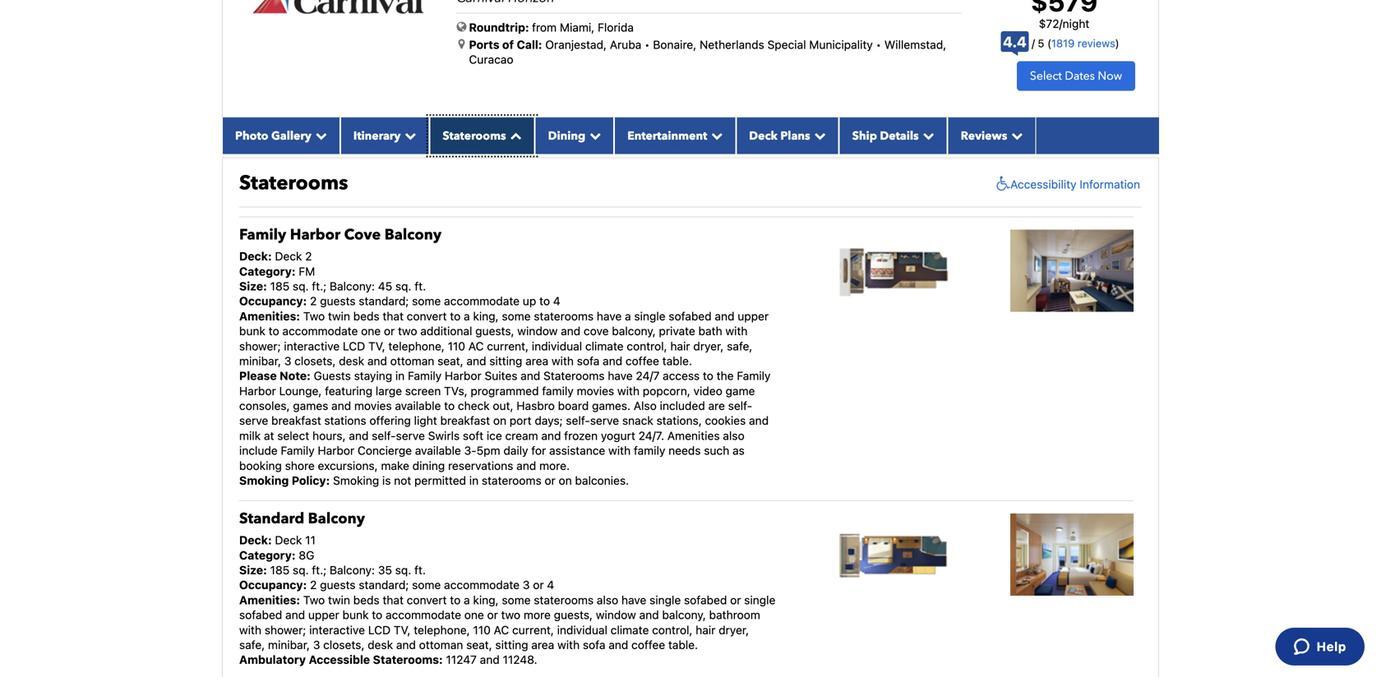 Task type: vqa. For each thing, say whether or not it's contained in the screenshot.
you
no



Task type: locate. For each thing, give the bounding box(es) containing it.
1 vertical spatial yogurt
[[601, 429, 635, 443]]

1 access from the top
[[663, 85, 700, 99]]

1 size: from the top
[[239, 280, 267, 293]]

chevron down image left entertainment
[[586, 130, 601, 141]]

1 lounge, from the top
[[279, 100, 322, 114]]

1 vertical spatial lounge,
[[279, 384, 322, 398]]

1 vertical spatial amenities:
[[239, 594, 300, 607]]

reservations
[[448, 175, 513, 189], [448, 459, 513, 473]]

2 hasbro from the top
[[517, 399, 555, 413]]

1 category: from the top
[[239, 265, 296, 278]]

sitting for guests,
[[489, 354, 522, 368]]

2 excursions, from the top
[[318, 459, 378, 473]]

interactive
[[717, 40, 773, 54], [284, 339, 340, 353], [309, 623, 365, 637]]

convert for two
[[407, 309, 447, 323]]

3 inside category: 8g size: 185 sq. ft.; balcony: 35 sq. ft. occupancy: 2 guests standard; some accommodate 3 or 4 amenities:
[[523, 579, 530, 592]]

3-
[[464, 160, 477, 174], [464, 444, 477, 458]]

24/7 down private
[[636, 369, 660, 383]]

games. right dining
[[592, 115, 631, 129]]

staterooms down cove
[[544, 369, 605, 383]]

lcd inside two twin beds that convert to a king, some staterooms also have single sofabed or single sofabed and upper bunk to accommodate one or two more guests, window and balcony, bathroom with shower; interactive lcd tv, telephone, 110 ac current, individual climate control, hair dryer, safe, minibar, 3 closets, desk and ottoman seat, sitting area with sofa and coffee table. ambulatory accessible staterooms: 11247 and 11248.
[[368, 623, 391, 637]]

included down private
[[660, 399, 705, 413]]

4
[[366, 10, 374, 24], [553, 295, 560, 308], [547, 579, 554, 592]]

2 shore from the top
[[285, 459, 315, 473]]

deck up fm at the left top of the page
[[275, 250, 302, 263]]

2 vertical spatial current,
[[512, 623, 554, 637]]

safe,
[[623, 55, 649, 69], [727, 339, 753, 353], [239, 638, 265, 652]]

1 check from the top
[[458, 115, 490, 129]]

0 vertical spatial assistance
[[549, 160, 605, 174]]

1 vertical spatial more.
[[539, 459, 570, 473]]

hours,
[[313, 145, 346, 159], [313, 429, 346, 443]]

coffee inside two twin beds that convert to a king, some staterooms have a single sofabed and upper bunk to accommodate one or two additional guests, window and cove balcony, private bath with shower; interactive lcd tv, telephone, 110 ac current, individual climate control, hair dryer, safe, minibar, 3 closets, desk and ottoman seat, and sitting area with sofa and coffee table. please note:
[[626, 354, 659, 368]]

2 185 from the top
[[270, 564, 290, 577]]

0 vertical spatial sitting
[[447, 70, 479, 84]]

photo
[[235, 128, 268, 144]]

coffee for have
[[626, 354, 659, 368]]

ottoman up itinerary dropdown button
[[370, 70, 414, 84]]

area down curacao
[[483, 70, 506, 84]]

0 vertical spatial frozen
[[564, 145, 598, 159]]

convert inside two twin beds that convert to a king, some staterooms have a single sofabed and upper bunk to accommodate one or two additional guests, window and cove balcony, private bath with shower; interactive lcd tv, telephone, 110 ac current, individual climate control, hair dryer, safe, minibar, 3 closets, desk and ottoman seat, and sitting area with sofa and coffee table. please note:
[[407, 309, 447, 323]]

0 vertical spatial king,
[[473, 25, 499, 39]]

3 that from the top
[[383, 594, 404, 607]]

hasbro
[[517, 115, 555, 129], [517, 399, 555, 413]]

1 vertical spatial stations
[[324, 414, 366, 428]]

1 beds from the top
[[353, 25, 380, 39]]

2 beds from the top
[[353, 309, 380, 323]]

include up standard
[[239, 444, 278, 458]]

excursions, inside up to 3 or 4 guests two twin beds that convert to a king, single sofa bed or single sofa bed and 1 upper pullman to sleep additional guests, window and extended balcony, bathroom with shower; interactive lcd tv, telephone, 110 ac current, individual climate control, hair dryer, safe, minibar, 3 closets, walk-in closet, desk and ottoman seat, sitting area with sofa and coffee table. guests staying in family harbor suites and staterooms have 24/7 access to the family harbor lounge, featuring large screen tvs, programmed family movies with popcorn, video game consoles, games and movies available to check out, hasbro board games. also included are self- serve breakfast stations offering light breakfast on port days; self-serve snack stations, cookies and milk at select hours, and self-serve swirls soft ice cream and frozen yogurt 24/7. amenities also include family harbor concierge available 3-5pm daily for assistance with family needs such as booking shore excursions, make dining reservations and more. smoking is not permitted in staterooms or on balconies.
[[318, 175, 378, 189]]

desk
[[319, 70, 344, 84], [339, 354, 364, 368], [368, 638, 393, 652]]

3 up note: in the bottom left of the page
[[284, 354, 291, 368]]

2 the from the top
[[717, 369, 734, 383]]

standard balcony deck: deck 11
[[239, 509, 365, 547]]

minibar,
[[652, 55, 694, 69], [239, 354, 281, 368], [268, 638, 310, 652]]

sitting down the map marker image
[[447, 70, 479, 84]]

staterooms
[[544, 85, 605, 99], [443, 128, 506, 144], [239, 170, 348, 197], [544, 369, 605, 383]]

category: for category: fm size: 185 sq. ft.; balcony: 45 sq. ft. occupancy: 2 guests standard; some accommodate up to 4 amenities:
[[239, 265, 296, 278]]

that inside up to 3 or 4 guests two twin beds that convert to a king, single sofa bed or single sofa bed and 1 upper pullman to sleep additional guests, window and extended balcony, bathroom with shower; interactive lcd tv, telephone, 110 ac current, individual climate control, hair dryer, safe, minibar, 3 closets, walk-in closet, desk and ottoman seat, sitting area with sofa and coffee table. guests staying in family harbor suites and staterooms have 24/7 access to the family harbor lounge, featuring large screen tvs, programmed family movies with popcorn, video game consoles, games and movies available to check out, hasbro board games. also included are self- serve breakfast stations offering light breakfast on port days; self-serve snack stations, cookies and milk at select hours, and self-serve swirls soft ice cream and frozen yogurt 24/7. amenities also include family harbor concierge available 3-5pm daily for assistance with family needs such as booking shore excursions, make dining reservations and more. smoking is not permitted in staterooms or on balconies.
[[383, 25, 404, 39]]

2 include from the top
[[239, 444, 278, 458]]

deck plans
[[749, 128, 810, 144]]

1 vertical spatial balconies.
[[575, 474, 629, 488]]

category: inside category: fm size: 185 sq. ft.; balcony: 45 sq. ft. occupancy: 2 guests standard; some accommodate up to 4 amenities:
[[239, 265, 296, 278]]

bathroom inside up to 3 or 4 guests two twin beds that convert to a king, single sofa bed or single sofa bed and 1 upper pullman to sleep additional guests, window and extended balcony, bathroom with shower; interactive lcd tv, telephone, 110 ac current, individual climate control, hair dryer, safe, minibar, 3 closets, walk-in closet, desk and ottoman seat, sitting area with sofa and coffee table. guests staying in family harbor suites and staterooms have 24/7 access to the family harbor lounge, featuring large screen tvs, programmed family movies with popcorn, video game consoles, games and movies available to check out, hasbro board games. also included are self- serve breakfast stations offering light breakfast on port days; self-serve snack stations, cookies and milk at select hours, and self-serve swirls soft ice cream and frozen yogurt 24/7. amenities also include family harbor concierge available 3-5pm daily for assistance with family needs such as booking shore excursions, make dining reservations and more. smoking is not permitted in staterooms or on balconies.
[[593, 40, 644, 54]]

chevron up image
[[506, 130, 522, 141]]

1 ft. from the top
[[415, 280, 426, 293]]

amenities: down fm at the left top of the page
[[239, 309, 300, 323]]

staterooms inside guests staying in family harbor suites and staterooms have 24/7 access to the family harbor lounge, featuring large screen tvs, programmed family movies with popcorn, video game consoles, games and movies available to check out, hasbro board games. also included are self- serve breakfast stations offering light breakfast on port days; self-serve snack stations, cookies and milk at select hours, and self-serve swirls soft ice cream and frozen yogurt 24/7. amenities also include family harbor concierge available 3-5pm daily for assistance with family needs such as booking shore excursions, make dining reservations and more. smoking policy: smoking is not permitted in staterooms or on balconies.
[[544, 369, 605, 383]]

0 vertical spatial stations,
[[657, 130, 702, 144]]

access
[[663, 85, 700, 99], [663, 369, 700, 383]]

balcony: for 45
[[330, 280, 375, 293]]

2 vertical spatial climate
[[611, 623, 649, 637]]

1 vertical spatial also
[[634, 399, 657, 413]]

1 are from the top
[[708, 115, 725, 129]]

shore inside guests staying in family harbor suites and staterooms have 24/7 access to the family harbor lounge, featuring large screen tvs, programmed family movies with popcorn, video game consoles, games and movies available to check out, hasbro board games. also included are self- serve breakfast stations offering light breakfast on port days; self-serve snack stations, cookies and milk at select hours, and self-serve swirls soft ice cream and frozen yogurt 24/7. amenities also include family harbor concierge available 3-5pm daily for assistance with family needs such as booking shore excursions, make dining reservations and more. smoking policy: smoking is not permitted in staterooms or on balconies.
[[285, 459, 315, 473]]

3 chevron down image from the left
[[586, 130, 601, 141]]

select down "gallery"
[[277, 145, 309, 159]]

have
[[608, 85, 633, 99], [597, 309, 622, 323], [608, 369, 633, 383], [622, 594, 647, 607]]

0 vertical spatial not
[[394, 190, 411, 204]]

2 video from the top
[[694, 384, 723, 398]]

1 vertical spatial concierge
[[358, 444, 412, 458]]

beds down 45
[[353, 309, 380, 323]]

ottoman up the 11247
[[419, 638, 463, 652]]

2 vertical spatial table.
[[668, 638, 698, 652]]

3 convert from the top
[[407, 594, 447, 607]]

1 vertical spatial size:
[[239, 564, 267, 577]]

2 staying from the top
[[354, 369, 392, 383]]

2 vertical spatial shower;
[[265, 623, 306, 637]]

standard; inside category: 8g size: 185 sq. ft.; balcony: 35 sq. ft. occupancy: 2 guests standard; some accommodate 3 or 4 amenities:
[[359, 579, 409, 592]]

1 is from the top
[[382, 190, 391, 204]]

1 milk from the top
[[239, 145, 261, 159]]

closets, up note: in the bottom left of the page
[[295, 354, 336, 368]]

2 popcorn, from the top
[[643, 384, 691, 398]]

booking inside guests staying in family harbor suites and staterooms have 24/7 access to the family harbor lounge, featuring large screen tvs, programmed family movies with popcorn, video game consoles, games and movies available to check out, hasbro board games. also included are self- serve breakfast stations offering light breakfast on port days; self-serve snack stations, cookies and milk at select hours, and self-serve swirls soft ice cream and frozen yogurt 24/7. amenities also include family harbor concierge available 3-5pm daily for assistance with family needs such as booking shore excursions, make dining reservations and more. smoking policy: smoking is not permitted in staterooms or on balconies.
[[239, 459, 282, 473]]

at inside up to 3 or 4 guests two twin beds that convert to a king, single sofa bed or single sofa bed and 1 upper pullman to sleep additional guests, window and extended balcony, bathroom with shower; interactive lcd tv, telephone, 110 ac current, individual climate control, hair dryer, safe, minibar, 3 closets, walk-in closet, desk and ottoman seat, sitting area with sofa and coffee table. guests staying in family harbor suites and staterooms have 24/7 access to the family harbor lounge, featuring large screen tvs, programmed family movies with popcorn, video game consoles, games and movies available to check out, hasbro board games. also included are self- serve breakfast stations offering light breakfast on port days; self-serve snack stations, cookies and milk at select hours, and self-serve swirls soft ice cream and frozen yogurt 24/7. amenities also include family harbor concierge available 3-5pm daily for assistance with family needs such as booking shore excursions, make dining reservations and more. smoking is not permitted in staterooms or on balconies.
[[264, 145, 274, 159]]

0 vertical spatial amenities
[[668, 145, 720, 159]]

0 vertical spatial that
[[383, 25, 404, 39]]

table. inside two twin beds that convert to a king, some staterooms also have single sofabed or single sofabed and upper bunk to accommodate one or two more guests, window and balcony, bathroom with shower; interactive lcd tv, telephone, 110 ac current, individual climate control, hair dryer, safe, minibar, 3 closets, desk and ottoman seat, sitting area with sofa and coffee table. ambulatory accessible staterooms: 11247 and 11248.
[[668, 638, 698, 652]]

staterooms button
[[430, 117, 535, 154]]

staterooms inside up to 3 or 4 guests two twin beds that convert to a king, single sofa bed or single sofa bed and 1 upper pullman to sleep additional guests, window and extended balcony, bathroom with shower; interactive lcd tv, telephone, 110 ac current, individual climate control, hair dryer, safe, minibar, 3 closets, walk-in closet, desk and ottoman seat, sitting area with sofa and coffee table. guests staying in family harbor suites and staterooms have 24/7 access to the family harbor lounge, featuring large screen tvs, programmed family movies with popcorn, video game consoles, games and movies available to check out, hasbro board games. also included are self- serve breakfast stations offering light breakfast on port days; self-serve snack stations, cookies and milk at select hours, and self-serve swirls soft ice cream and frozen yogurt 24/7. amenities also include family harbor concierge available 3-5pm daily for assistance with family needs such as booking shore excursions, make dining reservations and more. smoking is not permitted in staterooms or on balconies.
[[482, 190, 542, 204]]

0 vertical spatial standard;
[[359, 295, 409, 308]]

5pm inside guests staying in family harbor suites and staterooms have 24/7 access to the family harbor lounge, featuring large screen tvs, programmed family movies with popcorn, video game consoles, games and movies available to check out, hasbro board games. also included are self- serve breakfast stations offering light breakfast on port days; self-serve snack stations, cookies and milk at select hours, and self-serve swirls soft ice cream and frozen yogurt 24/7. amenities also include family harbor concierge available 3-5pm daily for assistance with family needs such as booking shore excursions, make dining reservations and more. smoking policy: smoking is not permitted in staterooms or on balconies.
[[477, 444, 500, 458]]

bunk up accessible
[[343, 609, 369, 622]]

deck plans button
[[736, 117, 839, 154]]

0 vertical spatial games
[[293, 115, 328, 129]]

1 cookies from the top
[[705, 130, 746, 144]]

sofabed for balcony,
[[684, 594, 727, 607]]

2 out, from the top
[[493, 399, 514, 413]]

1 light from the top
[[414, 130, 437, 144]]

0 vertical spatial ft.
[[415, 280, 426, 293]]

1 two from the top
[[303, 25, 325, 39]]

two down 8g
[[303, 594, 325, 607]]

balcony, inside two twin beds that convert to a king, some staterooms also have single sofabed or single sofabed and upper bunk to accommodate one or two more guests, window and balcony, bathroom with shower; interactive lcd tv, telephone, 110 ac current, individual climate control, hair dryer, safe, minibar, 3 closets, desk and ottoman seat, sitting area with sofa and coffee table. ambulatory accessible staterooms: 11247 and 11248.
[[662, 609, 706, 622]]

1 vertical spatial deck
[[275, 250, 302, 263]]

2 vertical spatial 2
[[310, 579, 317, 592]]

2 vertical spatial balcony,
[[662, 609, 706, 622]]

5
[[1038, 37, 1045, 49]]

occupancy: down 8g
[[239, 579, 307, 592]]

1 days; from the top
[[535, 130, 563, 144]]

up to 3 or 4 guests two twin beds that convert to a king, single sofa bed or single sofa bed and 1 upper pullman to sleep additional guests, window and extended balcony, bathroom with shower; interactive lcd tv, telephone, 110 ac current, individual climate control, hair dryer, safe, minibar, 3 closets, walk-in closet, desk and ottoman seat, sitting area with sofa and coffee table. guests staying in family harbor suites and staterooms have 24/7 access to the family harbor lounge, featuring large screen tvs, programmed family movies with popcorn, video game consoles, games and movies available to check out, hasbro board games. also included are self- serve breakfast stations offering light breakfast on port days; self-serve snack stations, cookies and milk at select hours, and self-serve swirls soft ice cream and frozen yogurt 24/7. amenities also include family harbor concierge available 3-5pm daily for assistance with family needs such as booking shore excursions, make dining reservations and more. smoking is not permitted in staterooms or on balconies.
[[239, 10, 773, 204]]

occupancy: for fm
[[239, 295, 307, 308]]

1 permitted from the top
[[414, 190, 466, 204]]

2 cream from the top
[[505, 429, 538, 443]]

2 vertical spatial window
[[596, 609, 636, 622]]

bunk inside two twin beds that convert to a king, some staterooms have a single sofabed and upper bunk to accommodate one or two additional guests, window and cove balcony, private bath with shower; interactive lcd tv, telephone, 110 ac current, individual climate control, hair dryer, safe, minibar, 3 closets, desk and ottoman seat, and sitting area with sofa and coffee table. please note:
[[239, 324, 266, 338]]

accommodate
[[444, 295, 520, 308], [282, 324, 358, 338], [444, 579, 520, 592], [386, 609, 461, 622]]

1 concierge from the top
[[358, 160, 412, 174]]

games.
[[592, 115, 631, 129], [592, 399, 631, 413]]

2 tvs, from the top
[[444, 384, 468, 398]]

climate
[[482, 55, 520, 69], [585, 339, 624, 353], [611, 623, 649, 637]]

are right entertainment
[[708, 115, 725, 129]]

1 vertical spatial video
[[694, 384, 723, 398]]

needs
[[669, 160, 701, 174], [669, 444, 701, 458]]

included inside guests staying in family harbor suites and staterooms have 24/7 access to the family harbor lounge, featuring large screen tvs, programmed family movies with popcorn, video game consoles, games and movies available to check out, hasbro board games. also included are self- serve breakfast stations offering light breakfast on port days; self-serve snack stations, cookies and milk at select hours, and self-serve swirls soft ice cream and frozen yogurt 24/7. amenities also include family harbor concierge available 3-5pm daily for assistance with family needs such as booking shore excursions, make dining reservations and more. smoking policy: smoking is not permitted in staterooms or on balconies.
[[660, 399, 705, 413]]

climate inside two twin beds that convert to a king, some staterooms also have single sofabed or single sofabed and upper bunk to accommodate one or two more guests, window and balcony, bathroom with shower; interactive lcd tv, telephone, 110 ac current, individual climate control, hair dryer, safe, minibar, 3 closets, desk and ottoman seat, sitting area with sofa and coffee table. ambulatory accessible staterooms: 11247 and 11248.
[[611, 623, 649, 637]]

stations, inside guests staying in family harbor suites and staterooms have 24/7 access to the family harbor lounge, featuring large screen tvs, programmed family movies with popcorn, video game consoles, games and movies available to check out, hasbro board games. also included are self- serve breakfast stations offering light breakfast on port days; self-serve snack stations, cookies and milk at select hours, and self-serve swirls soft ice cream and frozen yogurt 24/7. amenities also include family harbor concierge available 3-5pm daily for assistance with family needs such as booking shore excursions, make dining reservations and more. smoking policy: smoking is not permitted in staterooms or on balconies.
[[657, 414, 702, 428]]

1 yogurt from the top
[[601, 145, 635, 159]]

1 assistance from the top
[[549, 160, 605, 174]]

include inside guests staying in family harbor suites and staterooms have 24/7 access to the family harbor lounge, featuring large screen tvs, programmed family movies with popcorn, video game consoles, games and movies available to check out, hasbro board games. also included are self- serve breakfast stations offering light breakfast on port days; self-serve snack stations, cookies and milk at select hours, and self-serve swirls soft ice cream and frozen yogurt 24/7. amenities also include family harbor concierge available 3-5pm daily for assistance with family needs such as booking shore excursions, make dining reservations and more. smoking policy: smoking is not permitted in staterooms or on balconies.
[[239, 444, 278, 458]]

ambulatory
[[239, 653, 306, 667]]

category: for category: 8g size: 185 sq. ft.; balcony: 35 sq. ft. occupancy: 2 guests standard; some accommodate 3 or 4 amenities:
[[239, 549, 296, 562]]

milk down photo
[[239, 145, 261, 159]]

dryer,
[[590, 55, 620, 69], [693, 339, 724, 353], [719, 623, 749, 637]]

1 such from the top
[[704, 160, 730, 174]]

1 as from the top
[[733, 160, 745, 174]]

beds down 35
[[353, 594, 380, 607]]

3
[[342, 10, 349, 24], [697, 55, 704, 69], [284, 354, 291, 368], [523, 579, 530, 592], [313, 638, 320, 652]]

chevron down image for itinerary
[[401, 130, 416, 141]]

0 vertical spatial tvs,
[[444, 100, 468, 114]]

/ left 5
[[1032, 37, 1035, 49]]

for inside up to 3 or 4 guests two twin beds that convert to a king, single sofa bed or single sofa bed and 1 upper pullman to sleep additional guests, window and extended balcony, bathroom with shower; interactive lcd tv, telephone, 110 ac current, individual climate control, hair dryer, safe, minibar, 3 closets, walk-in closet, desk and ottoman seat, sitting area with sofa and coffee table. guests staying in family harbor suites and staterooms have 24/7 access to the family harbor lounge, featuring large screen tvs, programmed family movies with popcorn, video game consoles, games and movies available to check out, hasbro board games. also included are self- serve breakfast stations offering light breakfast on port days; self-serve snack stations, cookies and milk at select hours, and self-serve swirls soft ice cream and frozen yogurt 24/7. amenities also include family harbor concierge available 3-5pm daily for assistance with family needs such as booking shore excursions, make dining reservations and more. smoking is not permitted in staterooms or on balconies.
[[531, 160, 546, 174]]

telephone, down category: fm size: 185 sq. ft.; balcony: 45 sq. ft. occupancy: 2 guests standard; some accommodate up to 4 amenities:
[[388, 339, 445, 353]]

control, inside two twin beds that convert to a king, some staterooms have a single sofabed and upper bunk to accommodate one or two additional guests, window and cove balcony, private bath with shower; interactive lcd tv, telephone, 110 ac current, individual climate control, hair dryer, safe, minibar, 3 closets, desk and ottoman seat, and sitting area with sofa and coffee table. please note:
[[627, 339, 667, 353]]

accommodate down category: 8g size: 185 sq. ft.; balcony: 35 sq. ft. occupancy: 2 guests standard; some accommodate 3 or 4 amenities:
[[386, 609, 461, 622]]

1 board from the top
[[558, 115, 589, 129]]

2 needs from the top
[[669, 444, 701, 458]]

standard; down 35
[[359, 579, 409, 592]]

category: fm size: 185 sq. ft.; balcony: 45 sq. ft. occupancy: 2 guests standard; some accommodate up to 4 amenities:
[[239, 265, 560, 323]]

games
[[293, 115, 328, 129], [293, 399, 328, 413]]

2 port from the top
[[510, 414, 532, 428]]

additional down category: fm size: 185 sq. ft.; balcony: 45 sq. ft. occupancy: 2 guests standard; some accommodate up to 4 amenities:
[[420, 324, 472, 338]]

1 daily from the top
[[504, 160, 528, 174]]

interactive inside up to 3 or 4 guests two twin beds that convert to a king, single sofa bed or single sofa bed and 1 upper pullman to sleep additional guests, window and extended balcony, bathroom with shower; interactive lcd tv, telephone, 110 ac current, individual climate control, hair dryer, safe, minibar, 3 closets, walk-in closet, desk and ottoman seat, sitting area with sofa and coffee table. guests staying in family harbor suites and staterooms have 24/7 access to the family harbor lounge, featuring large screen tvs, programmed family movies with popcorn, video game consoles, games and movies available to check out, hasbro board games. also included are self- serve breakfast stations offering light breakfast on port days; self-serve snack stations, cookies and milk at select hours, and self-serve swirls soft ice cream and frozen yogurt 24/7. amenities also include family harbor concierge available 3-5pm daily for assistance with family needs such as booking shore excursions, make dining reservations and more. smoking is not permitted in staterooms or on balconies.
[[717, 40, 773, 54]]

soft inside guests staying in family harbor suites and staterooms have 24/7 access to the family harbor lounge, featuring large screen tvs, programmed family movies with popcorn, video game consoles, games and movies available to check out, hasbro board games. also included are self- serve breakfast stations offering light breakfast on port days; self-serve snack stations, cookies and milk at select hours, and self-serve swirls soft ice cream and frozen yogurt 24/7. amenities also include family harbor concierge available 3-5pm daily for assistance with family needs such as booking shore excursions, make dining reservations and more. smoking policy: smoking is not permitted in staterooms or on balconies.
[[463, 429, 484, 443]]

2 standard; from the top
[[359, 579, 409, 592]]

more. inside up to 3 or 4 guests two twin beds that convert to a king, single sofa bed or single sofa bed and 1 upper pullman to sleep additional guests, window and extended balcony, bathroom with shower; interactive lcd tv, telephone, 110 ac current, individual climate control, hair dryer, safe, minibar, 3 closets, walk-in closet, desk and ottoman seat, sitting area with sofa and coffee table. guests staying in family harbor suites and staterooms have 24/7 access to the family harbor lounge, featuring large screen tvs, programmed family movies with popcorn, video game consoles, games and movies available to check out, hasbro board games. also included are self- serve breakfast stations offering light breakfast on port days; self-serve snack stations, cookies and milk at select hours, and self-serve swirls soft ice cream and frozen yogurt 24/7. amenities also include family harbor concierge available 3-5pm daily for assistance with family needs such as booking shore excursions, make dining reservations and more. smoking is not permitted in staterooms or on balconies.
[[539, 175, 570, 189]]

2 vertical spatial tv,
[[394, 623, 411, 637]]

lounge, down note: in the bottom left of the page
[[279, 384, 322, 398]]

minibar, up ambulatory
[[268, 638, 310, 652]]

shower; inside up to 3 or 4 guests two twin beds that convert to a king, single sofa bed or single sofa bed and 1 upper pullman to sleep additional guests, window and extended balcony, bathroom with shower; interactive lcd tv, telephone, 110 ac current, individual climate control, hair dryer, safe, minibar, 3 closets, walk-in closet, desk and ottoman seat, sitting area with sofa and coffee table. guests staying in family harbor suites and staterooms have 24/7 access to the family harbor lounge, featuring large screen tvs, programmed family movies with popcorn, video game consoles, games and movies available to check out, hasbro board games. also included are self- serve breakfast stations offering light breakfast on port days; self-serve snack stations, cookies and milk at select hours, and self-serve swirls soft ice cream and frozen yogurt 24/7. amenities also include family harbor concierge available 3-5pm daily for assistance with family needs such as booking shore excursions, make dining reservations and more. smoking is not permitted in staterooms or on balconies.
[[672, 40, 714, 54]]

ottoman inside up to 3 or 4 guests two twin beds that convert to a king, single sofa bed or single sofa bed and 1 upper pullman to sleep additional guests, window and extended balcony, bathroom with shower; interactive lcd tv, telephone, 110 ac current, individual climate control, hair dryer, safe, minibar, 3 closets, walk-in closet, desk and ottoman seat, sitting area with sofa and coffee table. guests staying in family harbor suites and staterooms have 24/7 access to the family harbor lounge, featuring large screen tvs, programmed family movies with popcorn, video game consoles, games and movies available to check out, hasbro board games. also included are self- serve breakfast stations offering light breakfast on port days; self-serve snack stations, cookies and milk at select hours, and self-serve swirls soft ice cream and frozen yogurt 24/7. amenities also include family harbor concierge available 3-5pm daily for assistance with family needs such as booking shore excursions, make dining reservations and more. smoking is not permitted in staterooms or on balconies.
[[370, 70, 414, 84]]

policy:
[[292, 474, 330, 488]]

yogurt inside guests staying in family harbor suites and staterooms have 24/7 access to the family harbor lounge, featuring large screen tvs, programmed family movies with popcorn, video game consoles, games and movies available to check out, hasbro board games. also included are self- serve breakfast stations offering light breakfast on port days; self-serve snack stations, cookies and milk at select hours, and self-serve swirls soft ice cream and frozen yogurt 24/7. amenities also include family harbor concierge available 3-5pm daily for assistance with family needs such as booking shore excursions, make dining reservations and more. smoking policy: smoking is not permitted in staterooms or on balconies.
[[601, 429, 635, 443]]

11
[[305, 534, 316, 547]]

guests
[[314, 85, 351, 99], [314, 369, 351, 383]]

1 screen from the top
[[405, 100, 441, 114]]

chevron down image for photo gallery
[[312, 130, 327, 141]]

2 check from the top
[[458, 399, 490, 413]]

also inside guests staying in family harbor suites and staterooms have 24/7 access to the family harbor lounge, featuring large screen tvs, programmed family movies with popcorn, video game consoles, games and movies available to check out, hasbro board games. also included are self- serve breakfast stations offering light breakfast on port days; self-serve snack stations, cookies and milk at select hours, and self-serve swirls soft ice cream and frozen yogurt 24/7. amenities also include family harbor concierge available 3-5pm daily for assistance with family needs such as booking shore excursions, make dining reservations and more. smoking policy: smoking is not permitted in staterooms or on balconies.
[[723, 429, 745, 443]]

standard; for 35
[[359, 579, 409, 592]]

ac
[[365, 55, 380, 69], [469, 339, 484, 353], [494, 623, 509, 637]]

0 vertical spatial window
[[427, 40, 467, 54]]

board down oranjestad,
[[558, 115, 589, 129]]

1 horizontal spatial balcony,
[[612, 324, 656, 338]]

3 up accessible
[[313, 638, 320, 652]]

convert inside two twin beds that convert to a king, some staterooms also have single sofabed or single sofabed and upper bunk to accommodate one or two more guests, window and balcony, bathroom with shower; interactive lcd tv, telephone, 110 ac current, individual climate control, hair dryer, safe, minibar, 3 closets, desk and ottoman seat, sitting area with sofa and coffee table. ambulatory accessible staterooms: 11247 and 11248.
[[407, 594, 447, 607]]

2 board from the top
[[558, 399, 589, 413]]

1 vertical spatial guests,
[[475, 324, 514, 338]]

1 popcorn, from the top
[[643, 100, 691, 114]]

note:
[[280, 369, 311, 383]]

individual inside two twin beds that convert to a king, some staterooms have a single sofabed and upper bunk to accommodate one or two additional guests, window and cove balcony, private bath with shower; interactive lcd tv, telephone, 110 ac current, individual climate control, hair dryer, safe, minibar, 3 closets, desk and ottoman seat, and sitting area with sofa and coffee table. please note:
[[532, 339, 582, 353]]

sofa
[[536, 25, 559, 39], [634, 25, 657, 39], [534, 70, 557, 84], [577, 354, 600, 368], [583, 638, 606, 652]]

area down up
[[526, 354, 549, 368]]

1 ice from the top
[[487, 145, 502, 159]]

1 twin from the top
[[328, 25, 350, 39]]

0 vertical spatial concierge
[[358, 160, 412, 174]]

1 vertical spatial light
[[414, 414, 437, 428]]

board down cove
[[558, 399, 589, 413]]

window right more
[[596, 609, 636, 622]]

occupancy: for 8g
[[239, 579, 307, 592]]

2 days; from the top
[[535, 414, 563, 428]]

daily
[[504, 160, 528, 174], [504, 444, 528, 458]]

area inside up to 3 or 4 guests two twin beds that convert to a king, single sofa bed or single sofa bed and 1 upper pullman to sleep additional guests, window and extended balcony, bathroom with shower; interactive lcd tv, telephone, 110 ac current, individual climate control, hair dryer, safe, minibar, 3 closets, walk-in closet, desk and ottoman seat, sitting area with sofa and coffee table. guests staying in family harbor suites and staterooms have 24/7 access to the family harbor lounge, featuring large screen tvs, programmed family movies with popcorn, video game consoles, games and movies available to check out, hasbro board games. also included are self- serve breakfast stations offering light breakfast on port days; self-serve snack stations, cookies and milk at select hours, and self-serve swirls soft ice cream and frozen yogurt 24/7. amenities also include family harbor concierge available 3-5pm daily for assistance with family needs such as booking shore excursions, make dining reservations and more. smoking is not permitted in staterooms or on balconies.
[[483, 70, 506, 84]]

0 vertical spatial daily
[[504, 160, 528, 174]]

deck: inside standard balcony deck: deck 11
[[239, 534, 272, 547]]

0 vertical spatial convert
[[407, 25, 447, 39]]

tv,
[[265, 55, 282, 69], [368, 339, 385, 353], [394, 623, 411, 637]]

dryer, inside up to 3 or 4 guests two twin beds that convert to a king, single sofa bed or single sofa bed and 1 upper pullman to sleep additional guests, window and extended balcony, bathroom with shower; interactive lcd tv, telephone, 110 ac current, individual climate control, hair dryer, safe, minibar, 3 closets, walk-in closet, desk and ottoman seat, sitting area with sofa and coffee table. guests staying in family harbor suites and staterooms have 24/7 access to the family harbor lounge, featuring large screen tvs, programmed family movies with popcorn, video game consoles, games and movies available to check out, hasbro board games. also included are self- serve breakfast stations offering light breakfast on port days; self-serve snack stations, cookies and milk at select hours, and self-serve swirls soft ice cream and frozen yogurt 24/7. amenities also include family harbor concierge available 3-5pm daily for assistance with family needs such as booking shore excursions, make dining reservations and more. smoking is not permitted in staterooms or on balconies.
[[590, 55, 620, 69]]

safe, inside two twin beds that convert to a king, some staterooms have a single sofabed and upper bunk to accommodate one or two additional guests, window and cove balcony, private bath with shower; interactive lcd tv, telephone, 110 ac current, individual climate control, hair dryer, safe, minibar, 3 closets, desk and ottoman seat, and sitting area with sofa and coffee table. please note:
[[727, 339, 753, 353]]

included down willemstad, curacao
[[660, 115, 705, 129]]

2 vertical spatial convert
[[407, 594, 447, 607]]

accommodate inside two twin beds that convert to a king, some staterooms also have single sofabed or single sofabed and upper bunk to accommodate one or two more guests, window and balcony, bathroom with shower; interactive lcd tv, telephone, 110 ac current, individual climate control, hair dryer, safe, minibar, 3 closets, desk and ottoman seat, sitting area with sofa and coffee table. ambulatory accessible staterooms: 11247 and 11248.
[[386, 609, 461, 622]]

the down bath
[[717, 369, 734, 383]]

3 up more
[[523, 579, 530, 592]]

pullman
[[239, 40, 281, 54]]

3 two from the top
[[303, 594, 325, 607]]

0 vertical spatial ottoman
[[370, 70, 414, 84]]

35
[[378, 564, 392, 577]]

chevron down image inside reviews dropdown button
[[1007, 130, 1023, 141]]

screen inside up to 3 or 4 guests two twin beds that convert to a king, single sofa bed or single sofa bed and 1 upper pullman to sleep additional guests, window and extended balcony, bathroom with shower; interactive lcd tv, telephone, 110 ac current, individual climate control, hair dryer, safe, minibar, 3 closets, walk-in closet, desk and ottoman seat, sitting area with sofa and coffee table. guests staying in family harbor suites and staterooms have 24/7 access to the family harbor lounge, featuring large screen tvs, programmed family movies with popcorn, video game consoles, games and movies available to check out, hasbro board games. also included are self- serve breakfast stations offering light breakfast on port days; self-serve snack stations, cookies and milk at select hours, and self-serve swirls soft ice cream and frozen yogurt 24/7. amenities also include family harbor concierge available 3-5pm daily for assistance with family needs such as booking shore excursions, make dining reservations and more. smoking is not permitted in staterooms or on balconies.
[[405, 100, 441, 114]]

sofabed for bath
[[669, 309, 712, 323]]

gallery
[[271, 128, 312, 144]]

special
[[768, 38, 806, 51]]

tv, inside up to 3 or 4 guests two twin beds that convert to a king, single sofa bed or single sofa bed and 1 upper pullman to sleep additional guests, window and extended balcony, bathroom with shower; interactive lcd tv, telephone, 110 ac current, individual climate control, hair dryer, safe, minibar, 3 closets, walk-in closet, desk and ottoman seat, sitting area with sofa and coffee table. guests staying in family harbor suites and staterooms have 24/7 access to the family harbor lounge, featuring large screen tvs, programmed family movies with popcorn, video game consoles, games and movies available to check out, hasbro board games. also included are self- serve breakfast stations offering light breakfast on port days; self-serve snack stations, cookies and milk at select hours, and self-serve swirls soft ice cream and frozen yogurt 24/7. amenities also include family harbor concierge available 3-5pm daily for assistance with family needs such as booking shore excursions, make dining reservations and more. smoking is not permitted in staterooms or on balconies.
[[265, 55, 282, 69]]

110 down carnival cruise line image
[[344, 55, 362, 69]]

available
[[395, 115, 441, 129], [415, 160, 461, 174], [395, 399, 441, 413], [415, 444, 461, 458]]

0 horizontal spatial window
[[427, 40, 467, 54]]

1 featuring from the top
[[325, 100, 373, 114]]

0 vertical spatial telephone,
[[285, 55, 341, 69]]

smoking right "policy:"
[[333, 474, 379, 488]]

1 game from the top
[[726, 100, 755, 114]]

size: for category: 8g size: 185 sq. ft.; balcony: 35 sq. ft. occupancy: 2 guests standard; some accommodate 3 or 4 amenities:
[[239, 564, 267, 577]]

5 chevron down image from the left
[[810, 130, 826, 141]]

ft. inside category: fm size: 185 sq. ft.; balcony: 45 sq. ft. occupancy: 2 guests standard; some accommodate up to 4 amenities:
[[415, 280, 426, 293]]

lounge, down closet,
[[279, 100, 322, 114]]

1 vertical spatial access
[[663, 369, 700, 383]]

2 screen from the top
[[405, 384, 441, 398]]

games down closet,
[[293, 115, 328, 129]]

1
[[706, 25, 711, 39]]

0 vertical spatial include
[[239, 160, 278, 174]]

control, inside two twin beds that convert to a king, some staterooms also have single sofabed or single sofabed and upper bunk to accommodate one or two more guests, window and balcony, bathroom with shower; interactive lcd tv, telephone, 110 ac current, individual climate control, hair dryer, safe, minibar, 3 closets, desk and ottoman seat, sitting area with sofa and coffee table. ambulatory accessible staterooms: 11247 and 11248.
[[652, 623, 693, 637]]

0 vertical spatial tv,
[[265, 55, 282, 69]]

port down two twin beds that convert to a king, some staterooms have a single sofabed and upper bunk to accommodate one or two additional guests, window and cove balcony, private bath with shower; interactive lcd tv, telephone, 110 ac current, individual climate control, hair dryer, safe, minibar, 3 closets, desk and ottoman seat, and sitting area with sofa and coffee table. please note:
[[510, 414, 532, 428]]

for
[[531, 160, 546, 174], [531, 444, 546, 458]]

shore down "gallery"
[[285, 175, 315, 189]]

check down curacao
[[458, 115, 490, 129]]

are
[[708, 115, 725, 129], [708, 399, 725, 413]]

curacao
[[469, 53, 514, 66]]

minibar, down bonaire,
[[652, 55, 694, 69]]

2 that from the top
[[383, 309, 404, 323]]

0 vertical spatial guests
[[314, 85, 351, 99]]

4 chevron down image from the left
[[707, 130, 723, 141]]

light inside up to 3 or 4 guests two twin beds that convert to a king, single sofa bed or single sofa bed and 1 upper pullman to sleep additional guests, window and extended balcony, bathroom with shower; interactive lcd tv, telephone, 110 ac current, individual climate control, hair dryer, safe, minibar, 3 closets, walk-in closet, desk and ottoman seat, sitting area with sofa and coffee table. guests staying in family harbor suites and staterooms have 24/7 access to the family harbor lounge, featuring large screen tvs, programmed family movies with popcorn, video game consoles, games and movies available to check out, hasbro board games. also included are self- serve breakfast stations offering light breakfast on port days; self-serve snack stations, cookies and milk at select hours, and self-serve swirls soft ice cream and frozen yogurt 24/7. amenities also include family harbor concierge available 3-5pm daily for assistance with family needs such as booking shore excursions, make dining reservations and more. smoking is not permitted in staterooms or on balconies.
[[414, 130, 437, 144]]

1 suites from the top
[[485, 85, 518, 99]]

2 vertical spatial individual
[[557, 623, 608, 637]]

video inside up to 3 or 4 guests two twin beds that convert to a king, single sofa bed or single sofa bed and 1 upper pullman to sleep additional guests, window and extended balcony, bathroom with shower; interactive lcd tv, telephone, 110 ac current, individual climate control, hair dryer, safe, minibar, 3 closets, walk-in closet, desk and ottoman seat, sitting area with sofa and coffee table. guests staying in family harbor suites and staterooms have 24/7 access to the family harbor lounge, featuring large screen tvs, programmed family movies with popcorn, video game consoles, games and movies available to check out, hasbro board games. also included are self- serve breakfast stations offering light breakfast on port days; self-serve snack stations, cookies and milk at select hours, and self-serve swirls soft ice cream and frozen yogurt 24/7. amenities also include family harbor concierge available 3-5pm daily for assistance with family needs such as booking shore excursions, make dining reservations and more. smoking is not permitted in staterooms or on balconies.
[[694, 100, 723, 114]]

2 are from the top
[[708, 399, 725, 413]]

2 included from the top
[[660, 399, 705, 413]]

110 down category: fm size: 185 sq. ft.; balcony: 45 sq. ft. occupancy: 2 guests standard; some accommodate up to 4 amenities:
[[448, 339, 465, 353]]

2 amenities: from the top
[[239, 594, 300, 607]]

guests staying in family harbor suites and staterooms have 24/7 access to the family harbor lounge, featuring large screen tvs, programmed family movies with popcorn, video game consoles, games and movies available to check out, hasbro board games. also included are self- serve breakfast stations offering light breakfast on port days; self-serve snack stations, cookies and milk at select hours, and self-serve swirls soft ice cream and frozen yogurt 24/7. amenities also include family harbor concierge available 3-5pm daily for assistance with family needs such as booking shore excursions, make dining reservations and more. smoking policy: smoking is not permitted in staterooms or on balconies.
[[239, 369, 771, 488]]

also inside up to 3 or 4 guests two twin beds that convert to a king, single sofa bed or single sofa bed and 1 upper pullman to sleep additional guests, window and extended balcony, bathroom with shower; interactive lcd tv, telephone, 110 ac current, individual climate control, hair dryer, safe, minibar, 3 closets, walk-in closet, desk and ottoman seat, sitting area with sofa and coffee table. guests staying in family harbor suites and staterooms have 24/7 access to the family harbor lounge, featuring large screen tvs, programmed family movies with popcorn, video game consoles, games and movies available to check out, hasbro board games. also included are self- serve breakfast stations offering light breakfast on port days; self-serve snack stations, cookies and milk at select hours, and self-serve swirls soft ice cream and frozen yogurt 24/7. amenities also include family harbor concierge available 3-5pm daily for assistance with family needs such as booking shore excursions, make dining reservations and more. smoking is not permitted in staterooms or on balconies.
[[723, 145, 745, 159]]

up
[[310, 10, 325, 24]]

1 for from the top
[[531, 160, 546, 174]]

1 vertical spatial current,
[[487, 339, 529, 353]]

1 vertical spatial climate
[[585, 339, 624, 353]]

two
[[303, 25, 325, 39], [303, 309, 325, 323], [303, 594, 325, 607]]

frozen
[[564, 145, 598, 159], [564, 429, 598, 443]]

1 guests from the top
[[314, 85, 351, 99]]

2 horizontal spatial guests,
[[554, 609, 593, 622]]

reservations inside up to 3 or 4 guests two twin beds that convert to a king, single sofa bed or single sofa bed and 1 upper pullman to sleep additional guests, window and extended balcony, bathroom with shower; interactive lcd tv, telephone, 110 ac current, individual climate control, hair dryer, safe, minibar, 3 closets, walk-in closet, desk and ottoman seat, sitting area with sofa and coffee table. guests staying in family harbor suites and staterooms have 24/7 access to the family harbor lounge, featuring large screen tvs, programmed family movies with popcorn, video game consoles, games and movies available to check out, hasbro board games. also included are self- serve breakfast stations offering light breakfast on port days; self-serve snack stations, cookies and milk at select hours, and self-serve swirls soft ice cream and frozen yogurt 24/7. amenities also include family harbor concierge available 3-5pm daily for assistance with family needs such as booking shore excursions, make dining reservations and more. smoking is not permitted in staterooms or on balconies.
[[448, 175, 513, 189]]

0 vertical spatial make
[[381, 175, 409, 189]]

window inside up to 3 or 4 guests two twin beds that convert to a king, single sofa bed or single sofa bed and 1 upper pullman to sleep additional guests, window and extended balcony, bathroom with shower; interactive lcd tv, telephone, 110 ac current, individual climate control, hair dryer, safe, minibar, 3 closets, walk-in closet, desk and ottoman seat, sitting area with sofa and coffee table. guests staying in family harbor suites and staterooms have 24/7 access to the family harbor lounge, featuring large screen tvs, programmed family movies with popcorn, video game consoles, games and movies available to check out, hasbro board games. also included are self- serve breakfast stations offering light breakfast on port days; self-serve snack stations, cookies and milk at select hours, and self-serve swirls soft ice cream and frozen yogurt 24/7. amenities also include family harbor concierge available 3-5pm daily for assistance with family needs such as booking shore excursions, make dining reservations and more. smoking is not permitted in staterooms or on balconies.
[[427, 40, 467, 54]]

1 vertical spatial the
[[717, 369, 734, 383]]

2 yogurt from the top
[[601, 429, 635, 443]]

2 vertical spatial 4
[[547, 579, 554, 592]]

deck left plans
[[749, 128, 778, 144]]

1 vertical spatial stations,
[[657, 414, 702, 428]]

chevron down image
[[312, 130, 327, 141], [401, 130, 416, 141], [586, 130, 601, 141], [707, 130, 723, 141], [810, 130, 826, 141], [1007, 130, 1023, 141]]

consoles, inside guests staying in family harbor suites and staterooms have 24/7 access to the family harbor lounge, featuring large screen tvs, programmed family movies with popcorn, video game consoles, games and movies available to check out, hasbro board games. also included are self- serve breakfast stations offering light breakfast on port days; self-serve snack stations, cookies and milk at select hours, and self-serve swirls soft ice cream and frozen yogurt 24/7. amenities also include family harbor concierge available 3-5pm daily for assistance with family needs such as booking shore excursions, make dining reservations and more. smoking policy: smoking is not permitted in staterooms or on balconies.
[[239, 399, 290, 413]]

2 vertical spatial upper
[[308, 609, 339, 622]]

2 vertical spatial ac
[[494, 623, 509, 637]]

chevron down image up wheelchair image
[[1007, 130, 1023, 141]]

telephone, inside two twin beds that convert to a king, some staterooms have a single sofabed and upper bunk to accommodate one or two additional guests, window and cove balcony, private bath with shower; interactive lcd tv, telephone, 110 ac current, individual climate control, hair dryer, safe, minibar, 3 closets, desk and ottoman seat, and sitting area with sofa and coffee table. please note:
[[388, 339, 445, 353]]

dryer, inside two twin beds that convert to a king, some staterooms also have single sofabed or single sofabed and upper bunk to accommodate one or two more guests, window and balcony, bathroom with shower; interactive lcd tv, telephone, 110 ac current, individual climate control, hair dryer, safe, minibar, 3 closets, desk and ottoman seat, sitting area with sofa and coffee table. ambulatory accessible staterooms: 11247 and 11248.
[[719, 623, 749, 637]]

2 is from the top
[[382, 474, 391, 488]]

daily inside up to 3 or 4 guests two twin beds that convert to a king, single sofa bed or single sofa bed and 1 upper pullman to sleep additional guests, window and extended balcony, bathroom with shower; interactive lcd tv, telephone, 110 ac current, individual climate control, hair dryer, safe, minibar, 3 closets, walk-in closet, desk and ottoman seat, sitting area with sofa and coffee table. guests staying in family harbor suites and staterooms have 24/7 access to the family harbor lounge, featuring large screen tvs, programmed family movies with popcorn, video game consoles, games and movies available to check out, hasbro board games. also included are self- serve breakfast stations offering light breakfast on port days; self-serve snack stations, cookies and milk at select hours, and self-serve swirls soft ice cream and frozen yogurt 24/7. amenities also include family harbor concierge available 3-5pm daily for assistance with family needs such as booking shore excursions, make dining reservations and more. smoking is not permitted in staterooms or on balconies.
[[504, 160, 528, 174]]

/
[[1059, 17, 1063, 30], [1032, 37, 1035, 49]]

3 beds from the top
[[353, 594, 380, 607]]

interactive inside two twin beds that convert to a king, some staterooms also have single sofabed or single sofabed and upper bunk to accommodate one or two more guests, window and balcony, bathroom with shower; interactive lcd tv, telephone, 110 ac current, individual climate control, hair dryer, safe, minibar, 3 closets, desk and ottoman seat, sitting area with sofa and coffee table. ambulatory accessible staterooms: 11247 and 11248.
[[309, 623, 365, 637]]

tvs, down two twin beds that convert to a king, some staterooms have a single sofabed and upper bunk to accommodate one or two additional guests, window and cove balcony, private bath with shower; interactive lcd tv, telephone, 110 ac current, individual climate control, hair dryer, safe, minibar, 3 closets, desk and ottoman seat, and sitting area with sofa and coffee table. please note:
[[444, 384, 468, 398]]

that for two
[[383, 309, 404, 323]]

1 horizontal spatial one
[[464, 609, 484, 622]]

window down up
[[517, 324, 558, 338]]

consoles,
[[239, 115, 290, 129], [239, 399, 290, 413]]

desk inside two twin beds that convert to a king, some staterooms also have single sofabed or single sofabed and upper bunk to accommodate one or two more guests, window and balcony, bathroom with shower; interactive lcd tv, telephone, 110 ac current, individual climate control, hair dryer, safe, minibar, 3 closets, desk and ottoman seat, sitting area with sofa and coffee table. ambulatory accessible staterooms: 11247 and 11248.
[[368, 638, 393, 652]]

ft. inside category: 8g size: 185 sq. ft.; balcony: 35 sq. ft. occupancy: 2 guests standard; some accommodate 3 or 4 amenities:
[[414, 564, 426, 577]]

1 more. from the top
[[539, 175, 570, 189]]

0 vertical spatial 4
[[366, 10, 374, 24]]

not
[[394, 190, 411, 204], [394, 474, 411, 488]]

two down fm at the left top of the page
[[303, 309, 325, 323]]

additional inside two twin beds that convert to a king, some staterooms have a single sofabed and upper bunk to accommodate one or two additional guests, window and cove balcony, private bath with shower; interactive lcd tv, telephone, 110 ac current, individual climate control, hair dryer, safe, minibar, 3 closets, desk and ottoman seat, and sitting area with sofa and coffee table. please note:
[[420, 324, 472, 338]]

twin down family harbor cove balcony deck: deck 2
[[328, 309, 350, 323]]

harbor
[[445, 85, 482, 99], [239, 100, 276, 114], [318, 160, 355, 174], [290, 225, 341, 245], [445, 369, 482, 383], [239, 384, 276, 398], [318, 444, 355, 458]]

1 vertical spatial shore
[[285, 459, 315, 473]]

balcony: inside category: 8g size: 185 sq. ft.; balcony: 35 sq. ft. occupancy: 2 guests standard; some accommodate 3 or 4 amenities:
[[330, 564, 375, 577]]

smoking inside up to 3 or 4 guests two twin beds that convert to a king, single sofa bed or single sofa bed and 1 upper pullman to sleep additional guests, window and extended balcony, bathroom with shower; interactive lcd tv, telephone, 110 ac current, individual climate control, hair dryer, safe, minibar, 3 closets, walk-in closet, desk and ottoman seat, sitting area with sofa and coffee table. guests staying in family harbor suites and staterooms have 24/7 access to the family harbor lounge, featuring large screen tvs, programmed family movies with popcorn, video game consoles, games and movies available to check out, hasbro board games. also included are self- serve breakfast stations offering light breakfast on port days; self-serve snack stations, cookies and milk at select hours, and self-serve swirls soft ice cream and frozen yogurt 24/7. amenities also include family harbor concierge available 3-5pm daily for assistance with family needs such as booking shore excursions, make dining reservations and more. smoking is not permitted in staterooms or on balconies.
[[333, 190, 379, 204]]

0 vertical spatial 24/7
[[636, 85, 660, 99]]

staying right note: in the bottom left of the page
[[354, 369, 392, 383]]

2 at from the top
[[264, 429, 274, 443]]

1 vertical spatial cookies
[[705, 414, 746, 428]]

0 vertical spatial two
[[303, 25, 325, 39]]

control, inside up to 3 or 4 guests two twin beds that convert to a king, single sofa bed or single sofa bed and 1 upper pullman to sleep additional guests, window and extended balcony, bathroom with shower; interactive lcd tv, telephone, 110 ac current, individual climate control, hair dryer, safe, minibar, 3 closets, walk-in closet, desk and ottoman seat, sitting area with sofa and coffee table. guests staying in family harbor suites and staterooms have 24/7 access to the family harbor lounge, featuring large screen tvs, programmed family movies with popcorn, video game consoles, games and movies available to check out, hasbro board games. also included are self- serve breakfast stations offering light breakfast on port days; self-serve snack stations, cookies and milk at select hours, and self-serve swirls soft ice cream and frozen yogurt 24/7. amenities also include family harbor concierge available 3-5pm daily for assistance with family needs such as booking shore excursions, make dining reservations and more. smoking is not permitted in staterooms or on balconies.
[[523, 55, 564, 69]]

24/7 up entertainment
[[636, 85, 660, 99]]

chevron down image left staterooms 'dropdown button'
[[401, 130, 416, 141]]

2 inside category: 8g size: 185 sq. ft.; balcony: 35 sq. ft. occupancy: 2 guests standard; some accommodate 3 or 4 amenities:
[[310, 579, 317, 592]]

access down private
[[663, 369, 700, 383]]

tv, up "staterooms:"
[[394, 623, 411, 637]]

1 video from the top
[[694, 100, 723, 114]]

1 vertical spatial guests
[[314, 369, 351, 383]]

2
[[305, 250, 312, 263], [310, 295, 317, 308], [310, 579, 317, 592]]

2 vertical spatial area
[[531, 638, 554, 652]]

2 occupancy: from the top
[[239, 579, 307, 592]]

two inside up to 3 or 4 guests two twin beds that convert to a king, single sofa bed or single sofa bed and 1 upper pullman to sleep additional guests, window and extended balcony, bathroom with shower; interactive lcd tv, telephone, 110 ac current, individual climate control, hair dryer, safe, minibar, 3 closets, walk-in closet, desk and ottoman seat, sitting area with sofa and coffee table. guests staying in family harbor suites and staterooms have 24/7 access to the family harbor lounge, featuring large screen tvs, programmed family movies with popcorn, video game consoles, games and movies available to check out, hasbro board games. also included are self- serve breakfast stations offering light breakfast on port days; self-serve snack stations, cookies and milk at select hours, and self-serve swirls soft ice cream and frozen yogurt 24/7. amenities also include family harbor concierge available 3-5pm daily for assistance with family needs such as booking shore excursions, make dining reservations and more. smoking is not permitted in staterooms or on balconies.
[[303, 25, 325, 39]]

0 vertical spatial milk
[[239, 145, 261, 159]]

1 horizontal spatial balcony
[[385, 225, 442, 245]]

included
[[660, 115, 705, 129], [660, 399, 705, 413]]

0 vertical spatial for
[[531, 160, 546, 174]]

• left the willemstad,
[[876, 38, 881, 51]]

ft. right 35
[[414, 564, 426, 577]]

1 ft.; from the top
[[312, 280, 327, 293]]

2 vertical spatial ottoman
[[419, 638, 463, 652]]

that inside two twin beds that convert to a king, some staterooms have a single sofabed and upper bunk to accommodate one or two additional guests, window and cove balcony, private bath with shower; interactive lcd tv, telephone, 110 ac current, individual climate control, hair dryer, safe, minibar, 3 closets, desk and ottoman seat, and sitting area with sofa and coffee table. please note:
[[383, 309, 404, 323]]

table. for a
[[662, 354, 692, 368]]

1 vertical spatial standard;
[[359, 579, 409, 592]]

current, inside up to 3 or 4 guests two twin beds that convert to a king, single sofa bed or single sofa bed and 1 upper pullman to sleep additional guests, window and extended balcony, bathroom with shower; interactive lcd tv, telephone, 110 ac current, individual climate control, hair dryer, safe, minibar, 3 closets, walk-in closet, desk and ottoman seat, sitting area with sofa and coffee table. guests staying in family harbor suites and staterooms have 24/7 access to the family harbor lounge, featuring large screen tvs, programmed family movies with popcorn, video game consoles, games and movies available to check out, hasbro board games. also included are self- serve breakfast stations offering light breakfast on port days; self-serve snack stations, cookies and milk at select hours, and self-serve swirls soft ice cream and frozen yogurt 24/7. amenities also include family harbor concierge available 3-5pm daily for assistance with family needs such as booking shore excursions, make dining reservations and more. smoking is not permitted in staterooms or on balconies.
[[383, 55, 425, 69]]

1 frozen from the top
[[564, 145, 598, 159]]

area inside two twin beds that convert to a king, some staterooms have a single sofabed and upper bunk to accommodate one or two additional guests, window and cove balcony, private bath with shower; interactive lcd tv, telephone, 110 ac current, individual climate control, hair dryer, safe, minibar, 3 closets, desk and ottoman seat, and sitting area with sofa and coffee table. please note:
[[526, 354, 549, 368]]

booking inside up to 3 or 4 guests two twin beds that convert to a king, single sofa bed or single sofa bed and 1 upper pullman to sleep additional guests, window and extended balcony, bathroom with shower; interactive lcd tv, telephone, 110 ac current, individual climate control, hair dryer, safe, minibar, 3 closets, walk-in closet, desk and ottoman seat, sitting area with sofa and coffee table. guests staying in family harbor suites and staterooms have 24/7 access to the family harbor lounge, featuring large screen tvs, programmed family movies with popcorn, video game consoles, games and movies available to check out, hasbro board games. also included are self- serve breakfast stations offering light breakfast on port days; self-serve snack stations, cookies and milk at select hours, and self-serve swirls soft ice cream and frozen yogurt 24/7. amenities also include family harbor concierge available 3-5pm daily for assistance with family needs such as booking shore excursions, make dining reservations and more. smoking is not permitted in staterooms or on balconies.
[[239, 175, 282, 189]]

1 vertical spatial sofabed
[[684, 594, 727, 607]]

programmed up chevron up image at the left
[[471, 100, 539, 114]]

1 vertical spatial control,
[[627, 339, 667, 353]]

individual
[[428, 55, 479, 69], [532, 339, 582, 353], [557, 623, 608, 637]]

chevron down image
[[919, 130, 935, 141]]

guests, inside two twin beds that convert to a king, some staterooms also have single sofabed or single sofabed and upper bunk to accommodate one or two more guests, window and balcony, bathroom with shower; interactive lcd tv, telephone, 110 ac current, individual climate control, hair dryer, safe, minibar, 3 closets, desk and ottoman seat, sitting area with sofa and coffee table. ambulatory accessible staterooms: 11247 and 11248.
[[554, 609, 593, 622]]

2 snack from the top
[[622, 414, 654, 428]]

chevron down image left 'deck plans'
[[707, 130, 723, 141]]

0 vertical spatial are
[[708, 115, 725, 129]]

two up sleep
[[303, 25, 325, 39]]

telephone, down sleep
[[285, 55, 341, 69]]

ft. for 45
[[415, 280, 426, 293]]

hair inside two twin beds that convert to a king, some staterooms also have single sofabed or single sofabed and upper bunk to accommodate one or two more guests, window and balcony, bathroom with shower; interactive lcd tv, telephone, 110 ac current, individual climate control, hair dryer, safe, minibar, 3 closets, desk and ottoman seat, sitting area with sofa and coffee table. ambulatory accessible staterooms: 11247 and 11248.
[[696, 623, 716, 637]]

balcony, inside two twin beds that convert to a king, some staterooms have a single sofabed and upper bunk to accommodate one or two additional guests, window and cove balcony, private bath with shower; interactive lcd tv, telephone, 110 ac current, individual climate control, hair dryer, safe, minibar, 3 closets, desk and ottoman seat, and sitting area with sofa and coffee table. please note:
[[612, 324, 656, 338]]

shower;
[[672, 40, 714, 54], [239, 339, 281, 353], [265, 623, 306, 637]]

0 horizontal spatial bed
[[562, 25, 582, 39]]

1 vertical spatial such
[[704, 444, 730, 458]]

1 balconies. from the top
[[575, 190, 629, 204]]

1 games from the top
[[293, 115, 328, 129]]

1 cream from the top
[[505, 145, 538, 159]]

large inside guests staying in family harbor suites and staterooms have 24/7 access to the family harbor lounge, featuring large screen tvs, programmed family movies with popcorn, video game consoles, games and movies available to check out, hasbro board games. also included are self- serve breakfast stations offering light breakfast on port days; self-serve snack stations, cookies and milk at select hours, and self-serve swirls soft ice cream and frozen yogurt 24/7. amenities also include family harbor concierge available 3-5pm daily for assistance with family needs such as booking shore excursions, make dining reservations and more. smoking policy: smoking is not permitted in staterooms or on balconies.
[[376, 384, 402, 398]]

milk down please
[[239, 429, 261, 443]]

frozen inside guests staying in family harbor suites and staterooms have 24/7 access to the family harbor lounge, featuring large screen tvs, programmed family movies with popcorn, video game consoles, games and movies available to check out, hasbro board games. also included are self- serve breakfast stations offering light breakfast on port days; self-serve snack stations, cookies and milk at select hours, and self-serve swirls soft ice cream and frozen yogurt 24/7. amenities also include family harbor concierge available 3-5pm daily for assistance with family needs such as booking shore excursions, make dining reservations and more. smoking policy: smoking is not permitted in staterooms or on balconies.
[[564, 429, 598, 443]]

/ for 4.4
[[1032, 37, 1035, 49]]

table. inside up to 3 or 4 guests two twin beds that convert to a king, single sofa bed or single sofa bed and 1 upper pullman to sleep additional guests, window and extended balcony, bathroom with shower; interactive lcd tv, telephone, 110 ac current, individual climate control, hair dryer, safe, minibar, 3 closets, walk-in closet, desk and ottoman seat, sitting area with sofa and coffee table. guests staying in family harbor suites and staterooms have 24/7 access to the family harbor lounge, featuring large screen tvs, programmed family movies with popcorn, video game consoles, games and movies available to check out, hasbro board games. also included are self- serve breakfast stations offering light breakfast on port days; self-serve snack stations, cookies and milk at select hours, and self-serve swirls soft ice cream and frozen yogurt 24/7. amenities also include family harbor concierge available 3-5pm daily for assistance with family needs such as booking shore excursions, make dining reservations and more. smoking is not permitted in staterooms or on balconies.
[[620, 70, 649, 84]]

bed
[[562, 25, 582, 39], [660, 25, 680, 39]]

up
[[523, 295, 536, 308]]

2 vertical spatial dryer,
[[719, 623, 749, 637]]

2 vertical spatial hair
[[696, 623, 716, 637]]

ft.; inside category: fm size: 185 sq. ft.; balcony: 45 sq. ft. occupancy: 2 guests standard; some accommodate up to 4 amenities:
[[312, 280, 327, 293]]

0 horizontal spatial two
[[398, 324, 417, 338]]

two for two twin beds that convert to a king, some staterooms have a single sofabed and upper bunk to accommodate one or two additional guests, window and cove balcony, private bath with shower; interactive lcd tv, telephone, 110 ac current, individual climate control, hair dryer, safe, minibar, 3 closets, desk and ottoman seat, and sitting area with sofa and coffee table. please note:
[[303, 309, 325, 323]]

2 offering from the top
[[370, 414, 411, 428]]

1 include from the top
[[239, 160, 278, 174]]

1 horizontal spatial lcd
[[343, 339, 365, 353]]

area up 11248.
[[531, 638, 554, 652]]

0 vertical spatial 2
[[305, 250, 312, 263]]

2 games. from the top
[[592, 399, 631, 413]]

the down willemstad, curacao
[[717, 85, 734, 99]]

a
[[464, 25, 470, 39], [464, 309, 470, 323], [625, 309, 631, 323], [464, 594, 470, 607]]

lcd up walk-
[[239, 55, 262, 69]]

lcd up "staterooms:"
[[368, 623, 391, 637]]

games inside guests staying in family harbor suites and staterooms have 24/7 access to the family harbor lounge, featuring large screen tvs, programmed family movies with popcorn, video game consoles, games and movies available to check out, hasbro board games. also included are self- serve breakfast stations offering light breakfast on port days; self-serve snack stations, cookies and milk at select hours, and self-serve swirls soft ice cream and frozen yogurt 24/7. amenities also include family harbor concierge available 3-5pm daily for assistance with family needs such as booking shore excursions, make dining reservations and more. smoking policy: smoking is not permitted in staterooms or on balconies.
[[293, 399, 328, 413]]

bunk inside two twin beds that convert to a king, some staterooms also have single sofabed or single sofabed and upper bunk to accommodate one or two more guests, window and balcony, bathroom with shower; interactive lcd tv, telephone, 110 ac current, individual climate control, hair dryer, safe, minibar, 3 closets, desk and ottoman seat, sitting area with sofa and coffee table. ambulatory accessible staterooms: 11247 and 11248.
[[343, 609, 369, 622]]

smoking
[[333, 190, 379, 204], [239, 474, 289, 488], [333, 474, 379, 488]]

1 vertical spatial excursions,
[[318, 459, 378, 473]]

1 vertical spatial occupancy:
[[239, 579, 307, 592]]

balcony: left 45
[[330, 280, 375, 293]]

0 horizontal spatial •
[[645, 38, 650, 51]]

two
[[398, 324, 417, 338], [501, 609, 521, 622]]

balcony: inside category: fm size: 185 sq. ft.; balcony: 45 sq. ft. occupancy: 2 guests standard; some accommodate up to 4 amenities:
[[330, 280, 375, 293]]

twin up accessible
[[328, 594, 350, 607]]

category: inside category: 8g size: 185 sq. ft.; balcony: 35 sq. ft. occupancy: 2 guests standard; some accommodate 3 or 4 amenities:
[[239, 549, 296, 562]]

1 horizontal spatial bunk
[[343, 609, 369, 622]]

accommodate up two twin beds that convert to a king, some staterooms also have single sofabed or single sofabed and upper bunk to accommodate one or two more guests, window and balcony, bathroom with shower; interactive lcd tv, telephone, 110 ac current, individual climate control, hair dryer, safe, minibar, 3 closets, desk and ottoman seat, sitting area with sofa and coffee table. ambulatory accessible staterooms: 11247 and 11248.
[[444, 579, 520, 592]]

staying up itinerary
[[354, 85, 392, 99]]

1 vertical spatial consoles,
[[239, 399, 290, 413]]

2 horizontal spatial ac
[[494, 623, 509, 637]]

seat,
[[417, 70, 443, 84], [438, 354, 463, 368], [466, 638, 492, 652]]

closets, inside two twin beds that convert to a king, some staterooms also have single sofabed or single sofabed and upper bunk to accommodate one or two more guests, window and balcony, bathroom with shower; interactive lcd tv, telephone, 110 ac current, individual climate control, hair dryer, safe, minibar, 3 closets, desk and ottoman seat, sitting area with sofa and coffee table. ambulatory accessible staterooms: 11247 and 11248.
[[323, 638, 365, 652]]

2 booking from the top
[[239, 459, 282, 473]]

aruba
[[610, 38, 642, 51]]

ft.; down 8g
[[312, 564, 327, 577]]

2 for fm
[[310, 295, 317, 308]]

1 vertical spatial 110
[[448, 339, 465, 353]]

twin down carnival cruise line image
[[328, 25, 350, 39]]

a inside two twin beds that convert to a king, some staterooms also have single sofabed or single sofabed and upper bunk to accommodate one or two more guests, window and balcony, bathroom with shower; interactive lcd tv, telephone, 110 ac current, individual climate control, hair dryer, safe, minibar, 3 closets, desk and ottoman seat, sitting area with sofa and coffee table. ambulatory accessible staterooms: 11247 and 11248.
[[464, 594, 470, 607]]

booking up standard
[[239, 459, 282, 473]]

1 vertical spatial offering
[[370, 414, 411, 428]]

games down note: in the bottom left of the page
[[293, 399, 328, 413]]

tv, down pullman
[[265, 55, 282, 69]]

185 down standard balcony deck: deck 11 at the left
[[270, 564, 290, 577]]

balcony: for 35
[[330, 564, 375, 577]]

6 chevron down image from the left
[[1007, 130, 1023, 141]]

hair inside two twin beds that convert to a king, some staterooms have a single sofabed and upper bunk to accommodate one or two additional guests, window and cove balcony, private bath with shower; interactive lcd tv, telephone, 110 ac current, individual climate control, hair dryer, safe, minibar, 3 closets, desk and ottoman seat, and sitting area with sofa and coffee table. please note:
[[670, 339, 690, 353]]

• right aruba
[[645, 38, 650, 51]]

1 at from the top
[[264, 145, 274, 159]]

1 horizontal spatial window
[[517, 324, 558, 338]]

1 stations, from the top
[[657, 130, 702, 144]]

2 balconies. from the top
[[575, 474, 629, 488]]

2 cookies from the top
[[705, 414, 746, 428]]

shore up "policy:"
[[285, 459, 315, 473]]

ottoman down category: fm size: 185 sq. ft.; balcony: 45 sq. ft. occupancy: 2 guests standard; some accommodate up to 4 amenities:
[[390, 354, 434, 368]]

that down 45
[[383, 309, 404, 323]]

0 vertical spatial guests,
[[385, 40, 423, 54]]

0 horizontal spatial hair
[[567, 55, 587, 69]]

2 make from the top
[[381, 459, 409, 473]]

0 vertical spatial included
[[660, 115, 705, 129]]

1 deck: from the top
[[239, 250, 272, 263]]

access up entertainment dropdown button
[[663, 85, 700, 99]]

1 horizontal spatial tv,
[[368, 339, 385, 353]]

booking
[[239, 175, 282, 189], [239, 459, 282, 473]]

one up the 11247
[[464, 609, 484, 622]]

1 make from the top
[[381, 175, 409, 189]]

stations up "policy:"
[[324, 414, 366, 428]]

0 vertical spatial dryer,
[[590, 55, 620, 69]]

snack
[[622, 130, 654, 144], [622, 414, 654, 428]]

1 balcony: from the top
[[330, 280, 375, 293]]

check inside up to 3 or 4 guests two twin beds that convert to a king, single sofa bed or single sofa bed and 1 upper pullman to sleep additional guests, window and extended balcony, bathroom with shower; interactive lcd tv, telephone, 110 ac current, individual climate control, hair dryer, safe, minibar, 3 closets, walk-in closet, desk and ottoman seat, sitting area with sofa and coffee table. guests staying in family harbor suites and staterooms have 24/7 access to the family harbor lounge, featuring large screen tvs, programmed family movies with popcorn, video game consoles, games and movies available to check out, hasbro board games. also included are self- serve breakfast stations offering light breakfast on port days; self-serve snack stations, cookies and milk at select hours, and self-serve swirls soft ice cream and frozen yogurt 24/7. amenities also include family harbor concierge available 3-5pm daily for assistance with family needs such as booking shore excursions, make dining reservations and more. smoking is not permitted in staterooms or on balconies.
[[458, 115, 490, 129]]

stations right "gallery"
[[324, 130, 366, 144]]

family
[[542, 100, 574, 114], [634, 160, 665, 174], [542, 384, 574, 398], [634, 444, 665, 458]]

1 vertical spatial individual
[[532, 339, 582, 353]]

chevron down image left ship at the right top
[[810, 130, 826, 141]]

shore
[[285, 175, 315, 189], [285, 459, 315, 473]]

minibar, inside up to 3 or 4 guests two twin beds that convert to a king, single sofa bed or single sofa bed and 1 upper pullman to sleep additional guests, window and extended balcony, bathroom with shower; interactive lcd tv, telephone, 110 ac current, individual climate control, hair dryer, safe, minibar, 3 closets, walk-in closet, desk and ottoman seat, sitting area with sofa and coffee table. guests staying in family harbor suites and staterooms have 24/7 access to the family harbor lounge, featuring large screen tvs, programmed family movies with popcorn, video game consoles, games and movies available to check out, hasbro board games. also included are self- serve breakfast stations offering light breakfast on port days; self-serve snack stations, cookies and milk at select hours, and self-serve swirls soft ice cream and frozen yogurt 24/7. amenities also include family harbor concierge available 3-5pm daily for assistance with family needs such as booking shore excursions, make dining reservations and more. smoking is not permitted in staterooms or on balconies.
[[652, 55, 694, 69]]

0 vertical spatial balcony,
[[546, 40, 589, 54]]

also
[[634, 115, 657, 129], [634, 399, 657, 413]]

coffee
[[583, 70, 616, 84], [626, 354, 659, 368], [632, 638, 665, 652]]

video down bath
[[694, 384, 723, 398]]

chevron down image for entertainment
[[707, 130, 723, 141]]

suites inside guests staying in family harbor suites and staterooms have 24/7 access to the family harbor lounge, featuring large screen tvs, programmed family movies with popcorn, video game consoles, games and movies available to check out, hasbro board games. also included are self- serve breakfast stations offering light breakfast on port days; self-serve snack stations, cookies and milk at select hours, and self-serve swirls soft ice cream and frozen yogurt 24/7. amenities also include family harbor concierge available 3-5pm daily for assistance with family needs such as booking shore excursions, make dining reservations and more. smoking policy: smoking is not permitted in staterooms or on balconies.
[[485, 369, 518, 383]]

occupancy: down fm at the left top of the page
[[239, 295, 307, 308]]

programmed down two twin beds that convert to a king, some staterooms have a single sofabed and upper bunk to accommodate one or two additional guests, window and cove balcony, private bath with shower; interactive lcd tv, telephone, 110 ac current, individual climate control, hair dryer, safe, minibar, 3 closets, desk and ottoman seat, and sitting area with sofa and coffee table. please note:
[[471, 384, 539, 398]]

amenities: inside category: 8g size: 185 sq. ft.; balcony: 35 sq. ft. occupancy: 2 guests standard; some accommodate 3 or 4 amenities:
[[239, 594, 300, 607]]

3 inside two twin beds that convert to a king, some staterooms also have single sofabed or single sofabed and upper bunk to accommodate one or two more guests, window and balcony, bathroom with shower; interactive lcd tv, telephone, 110 ac current, individual climate control, hair dryer, safe, minibar, 3 closets, desk and ottoman seat, sitting area with sofa and coffee table. ambulatory accessible staterooms: 11247 and 11248.
[[313, 638, 320, 652]]

0 vertical spatial access
[[663, 85, 700, 99]]

2 stations from the top
[[324, 414, 366, 428]]

0 vertical spatial coffee
[[583, 70, 616, 84]]

itinerary button
[[340, 117, 430, 154]]

consoles, down walk-
[[239, 115, 290, 129]]

out, down two twin beds that convert to a king, some staterooms have a single sofabed and upper bunk to accommodate one or two additional guests, window and cove balcony, private bath with shower; interactive lcd tv, telephone, 110 ac current, individual climate control, hair dryer, safe, minibar, 3 closets, desk and ottoman seat, and sitting area with sofa and coffee table. please note:
[[493, 399, 514, 413]]

entertainment button
[[614, 117, 736, 154]]

1 5pm from the top
[[477, 160, 500, 174]]

guests left 'globe' 'icon'
[[377, 10, 412, 24]]

1 not from the top
[[394, 190, 411, 204]]

1 24/7. from the top
[[639, 145, 664, 159]]

lcd
[[239, 55, 262, 69], [343, 339, 365, 353], [368, 623, 391, 637]]

3 down the oranjestad, aruba • bonaire, netherlands special municipality •
[[697, 55, 704, 69]]

1 large from the top
[[376, 100, 402, 114]]

twin for upper
[[328, 594, 350, 607]]

0 vertical spatial balconies.
[[575, 190, 629, 204]]

reviews
[[961, 128, 1007, 144]]

2 amenities from the top
[[668, 429, 720, 443]]

cookies
[[705, 130, 746, 144], [705, 414, 746, 428]]

1 needs from the top
[[669, 160, 701, 174]]

accommodate up note: in the bottom left of the page
[[282, 324, 358, 338]]

2 programmed from the top
[[471, 384, 539, 398]]

0 vertical spatial screen
[[405, 100, 441, 114]]

1 games. from the top
[[592, 115, 631, 129]]

24/7.
[[639, 145, 664, 159], [639, 429, 664, 443]]

at
[[264, 145, 274, 159], [264, 429, 274, 443]]

1 3- from the top
[[464, 160, 477, 174]]

2 for from the top
[[531, 444, 546, 458]]

2 milk from the top
[[239, 429, 261, 443]]

8g
[[299, 549, 314, 562]]

ottoman inside two twin beds that convert to a king, some staterooms have a single sofabed and upper bunk to accommodate one or two additional guests, window and cove balcony, private bath with shower; interactive lcd tv, telephone, 110 ac current, individual climate control, hair dryer, safe, minibar, 3 closets, desk and ottoman seat, and sitting area with sofa and coffee table. please note:
[[390, 354, 434, 368]]

for inside guests staying in family harbor suites and staterooms have 24/7 access to the family harbor lounge, featuring large screen tvs, programmed family movies with popcorn, video game consoles, games and movies available to check out, hasbro board games. also included are self- serve breakfast stations offering light breakfast on port days; self-serve snack stations, cookies and milk at select hours, and self-serve swirls soft ice cream and frozen yogurt 24/7. amenities also include family harbor concierge available 3-5pm daily for assistance with family needs such as booking shore excursions, make dining reservations and more. smoking policy: smoking is not permitted in staterooms or on balconies.
[[531, 444, 546, 458]]

1 vertical spatial dryer,
[[693, 339, 724, 353]]



Task type: describe. For each thing, give the bounding box(es) containing it.
also inside guests staying in family harbor suites and staterooms have 24/7 access to the family harbor lounge, featuring large screen tvs, programmed family movies with popcorn, video game consoles, games and movies available to check out, hasbro board games. also included are self- serve breakfast stations offering light breakfast on port days; self-serve snack stations, cookies and milk at select hours, and self-serve swirls soft ice cream and frozen yogurt 24/7. amenities also include family harbor concierge available 3-5pm daily for assistance with family needs such as booking shore excursions, make dining reservations and more. smoking policy: smoking is not permitted in staterooms or on balconies.
[[634, 399, 657, 413]]

night
[[1063, 17, 1090, 30]]

plans
[[781, 128, 810, 144]]

staterooms inside 'dropdown button'
[[443, 128, 506, 144]]

board inside up to 3 or 4 guests two twin beds that convert to a king, single sofa bed or single sofa bed and 1 upper pullman to sleep additional guests, window and extended balcony, bathroom with shower; interactive lcd tv, telephone, 110 ac current, individual climate control, hair dryer, safe, minibar, 3 closets, walk-in closet, desk and ottoman seat, sitting area with sofa and coffee table. guests staying in family harbor suites and staterooms have 24/7 access to the family harbor lounge, featuring large screen tvs, programmed family movies with popcorn, video game consoles, games and movies available to check out, hasbro board games. also included are self- serve breakfast stations offering light breakfast on port days; self-serve snack stations, cookies and milk at select hours, and self-serve swirls soft ice cream and frozen yogurt 24/7. amenities also include family harbor concierge available 3-5pm daily for assistance with family needs such as booking shore excursions, make dining reservations and more. smoking is not permitted in staterooms or on balconies.
[[558, 115, 589, 129]]

amenities: for category: fm size: 185 sq. ft.; balcony: 45 sq. ft. occupancy: 2 guests standard; some accommodate up to 4 amenities:
[[239, 309, 300, 323]]

45
[[378, 280, 392, 293]]

included inside up to 3 or 4 guests two twin beds that convert to a king, single sofa bed or single sofa bed and 1 upper pullman to sleep additional guests, window and extended balcony, bathroom with shower; interactive lcd tv, telephone, 110 ac current, individual climate control, hair dryer, safe, minibar, 3 closets, walk-in closet, desk and ottoman seat, sitting area with sofa and coffee table. guests staying in family harbor suites and staterooms have 24/7 access to the family harbor lounge, featuring large screen tvs, programmed family movies with popcorn, video game consoles, games and movies available to check out, hasbro board games. also included are self- serve breakfast stations offering light breakfast on port days; self-serve snack stations, cookies and milk at select hours, and self-serve swirls soft ice cream and frozen yogurt 24/7. amenities also include family harbor concierge available 3-5pm daily for assistance with family needs such as booking shore excursions, make dining reservations and more. smoking is not permitted in staterooms or on balconies.
[[660, 115, 705, 129]]

some inside category: fm size: 185 sq. ft.; balcony: 45 sq. ft. occupancy: 2 guests standard; some accommodate up to 4 amenities:
[[412, 295, 441, 308]]

dates
[[1065, 68, 1095, 84]]

convert for accommodate
[[407, 594, 447, 607]]

of
[[502, 38, 514, 51]]

4 inside up to 3 or 4 guests two twin beds that convert to a king, single sofa bed or single sofa bed and 1 upper pullman to sleep additional guests, window and extended balcony, bathroom with shower; interactive lcd tv, telephone, 110 ac current, individual climate control, hair dryer, safe, minibar, 3 closets, walk-in closet, desk and ottoman seat, sitting area with sofa and coffee table. guests staying in family harbor suites and staterooms have 24/7 access to the family harbor lounge, featuring large screen tvs, programmed family movies with popcorn, video game consoles, games and movies available to check out, hasbro board games. also included are self- serve breakfast stations offering light breakfast on port days; self-serve snack stations, cookies and milk at select hours, and self-serve swirls soft ice cream and frozen yogurt 24/7. amenities also include family harbor concierge available 3-5pm daily for assistance with family needs such as booking shore excursions, make dining reservations and more. smoking is not permitted in staterooms or on balconies.
[[366, 10, 374, 24]]

balcony inside standard balcony deck: deck 11
[[308, 509, 365, 529]]

ottoman inside two twin beds that convert to a king, some staterooms also have single sofabed or single sofabed and upper bunk to accommodate one or two more guests, window and balcony, bathroom with shower; interactive lcd tv, telephone, 110 ac current, individual climate control, hair dryer, safe, minibar, 3 closets, desk and ottoman seat, sitting area with sofa and coffee table. ambulatory accessible staterooms: 11247 and 11248.
[[419, 638, 463, 652]]

2 vertical spatial sofabed
[[239, 609, 282, 622]]

185 for 8g
[[270, 564, 290, 577]]

globe image
[[457, 21, 467, 33]]

large inside up to 3 or 4 guests two twin beds that convert to a king, single sofa bed or single sofa bed and 1 upper pullman to sleep additional guests, window and extended balcony, bathroom with shower; interactive lcd tv, telephone, 110 ac current, individual climate control, hair dryer, safe, minibar, 3 closets, walk-in closet, desk and ottoman seat, sitting area with sofa and coffee table. guests staying in family harbor suites and staterooms have 24/7 access to the family harbor lounge, featuring large screen tvs, programmed family movies with popcorn, video game consoles, games and movies available to check out, hasbro board games. also included are self- serve breakfast stations offering light breakfast on port days; self-serve snack stations, cookies and milk at select hours, and self-serve swirls soft ice cream and frozen yogurt 24/7. amenities also include family harbor concierge available 3-5pm daily for assistance with family needs such as booking shore excursions, make dining reservations and more. smoking is not permitted in staterooms or on balconies.
[[376, 100, 402, 114]]

twin for accommodate
[[328, 309, 350, 323]]

reviews
[[1078, 37, 1116, 49]]

yogurt inside up to 3 or 4 guests two twin beds that convert to a king, single sofa bed or single sofa bed and 1 upper pullman to sleep additional guests, window and extended balcony, bathroom with shower; interactive lcd tv, telephone, 110 ac current, individual climate control, hair dryer, safe, minibar, 3 closets, walk-in closet, desk and ottoman seat, sitting area with sofa and coffee table. guests staying in family harbor suites and staterooms have 24/7 access to the family harbor lounge, featuring large screen tvs, programmed family movies with popcorn, video game consoles, games and movies available to check out, hasbro board games. also included are self- serve breakfast stations offering light breakfast on port days; self-serve snack stations, cookies and milk at select hours, and self-serve swirls soft ice cream and frozen yogurt 24/7. amenities also include family harbor concierge available 3-5pm daily for assistance with family needs such as booking shore excursions, make dining reservations and more. smoking is not permitted in staterooms or on balconies.
[[601, 145, 635, 159]]

private
[[659, 324, 695, 338]]

window inside two twin beds that convert to a king, some staterooms also have single sofabed or single sofabed and upper bunk to accommodate one or two more guests, window and balcony, bathroom with shower; interactive lcd tv, telephone, 110 ac current, individual climate control, hair dryer, safe, minibar, 3 closets, desk and ottoman seat, sitting area with sofa and coffee table. ambulatory accessible staterooms: 11247 and 11248.
[[596, 609, 636, 622]]

guests inside guests staying in family harbor suites and staterooms have 24/7 access to the family harbor lounge, featuring large screen tvs, programmed family movies with popcorn, video game consoles, games and movies available to check out, hasbro board games. also included are self- serve breakfast stations offering light breakfast on port days; self-serve snack stations, cookies and milk at select hours, and self-serve swirls soft ice cream and frozen yogurt 24/7. amenities also include family harbor concierge available 3-5pm daily for assistance with family needs such as booking shore excursions, make dining reservations and more. smoking policy: smoking is not permitted in staterooms or on balconies.
[[314, 369, 351, 383]]

bathroom inside two twin beds that convert to a king, some staterooms also have single sofabed or single sofabed and upper bunk to accommodate one or two more guests, window and balcony, bathroom with shower; interactive lcd tv, telephone, 110 ac current, individual climate control, hair dryer, safe, minibar, 3 closets, desk and ottoman seat, sitting area with sofa and coffee table. ambulatory accessible staterooms: 11247 and 11248.
[[709, 609, 760, 622]]

popcorn, inside guests staying in family harbor suites and staterooms have 24/7 access to the family harbor lounge, featuring large screen tvs, programmed family movies with popcorn, video game consoles, games and movies available to check out, hasbro board games. also included are self- serve breakfast stations offering light breakfast on port days; self-serve snack stations, cookies and milk at select hours, and self-serve swirls soft ice cream and frozen yogurt 24/7. amenities also include family harbor concierge available 3-5pm daily for assistance with family needs such as booking shore excursions, make dining reservations and more. smoking policy: smoking is not permitted in staterooms or on balconies.
[[643, 384, 691, 398]]

amenities: for category: 8g size: 185 sq. ft.; balcony: 35 sq. ft. occupancy: 2 guests standard; some accommodate 3 or 4 amenities:
[[239, 594, 300, 607]]

bonaire,
[[653, 38, 697, 51]]

hasbro inside guests staying in family harbor suites and staterooms have 24/7 access to the family harbor lounge, featuring large screen tvs, programmed family movies with popcorn, video game consoles, games and movies available to check out, hasbro board games. also included are self- serve breakfast stations offering light breakfast on port days; self-serve snack stations, cookies and milk at select hours, and self-serve swirls soft ice cream and frozen yogurt 24/7. amenities also include family harbor concierge available 3-5pm daily for assistance with family needs such as booking shore excursions, make dining reservations and more. smoking policy: smoking is not permitted in staterooms or on balconies.
[[517, 399, 555, 413]]

harbor inside family harbor cove balcony deck: deck 2
[[290, 225, 341, 245]]

4 for category: fm size: 185 sq. ft.; balcony: 45 sq. ft. occupancy: 2 guests standard; some accommodate up to 4 amenities:
[[553, 295, 560, 308]]

3 right up
[[342, 10, 349, 24]]

telephone, inside up to 3 or 4 guests two twin beds that convert to a king, single sofa bed or single sofa bed and 1 upper pullman to sleep additional guests, window and extended balcony, bathroom with shower; interactive lcd tv, telephone, 110 ac current, individual climate control, hair dryer, safe, minibar, 3 closets, walk-in closet, desk and ottoman seat, sitting area with sofa and coffee table. guests staying in family harbor suites and staterooms have 24/7 access to the family harbor lounge, featuring large screen tvs, programmed family movies with popcorn, video game consoles, games and movies available to check out, hasbro board games. also included are self- serve breakfast stations offering light breakfast on port days; self-serve snack stations, cookies and milk at select hours, and self-serve swirls soft ice cream and frozen yogurt 24/7. amenities also include family harbor concierge available 3-5pm daily for assistance with family needs such as booking shore excursions, make dining reservations and more. smoking is not permitted in staterooms or on balconies.
[[285, 55, 341, 69]]

details
[[880, 128, 919, 144]]

oranjestad, aruba • bonaire, netherlands special municipality •
[[545, 38, 881, 51]]

ship details button
[[839, 117, 948, 154]]

information
[[1080, 177, 1140, 191]]

staterooms:
[[373, 653, 443, 667]]

amenities inside guests staying in family harbor suites and staterooms have 24/7 access to the family harbor lounge, featuring large screen tvs, programmed family movies with popcorn, video game consoles, games and movies available to check out, hasbro board games. also included are self- serve breakfast stations offering light breakfast on port days; self-serve snack stations, cookies and milk at select hours, and self-serve swirls soft ice cream and frozen yogurt 24/7. amenities also include family harbor concierge available 3-5pm daily for assistance with family needs such as booking shore excursions, make dining reservations and more. smoking policy: smoking is not permitted in staterooms or on balconies.
[[668, 429, 720, 443]]

24/7. inside guests staying in family harbor suites and staterooms have 24/7 access to the family harbor lounge, featuring large screen tvs, programmed family movies with popcorn, video game consoles, games and movies available to check out, hasbro board games. also included are self- serve breakfast stations offering light breakfast on port days; self-serve snack stations, cookies and milk at select hours, and self-serve swirls soft ice cream and frozen yogurt 24/7. amenities also include family harbor concierge available 3-5pm daily for assistance with family needs such as booking shore excursions, make dining reservations and more. smoking policy: smoking is not permitted in staterooms or on balconies.
[[639, 429, 664, 443]]

port inside guests staying in family harbor suites and staterooms have 24/7 access to the family harbor lounge, featuring large screen tvs, programmed family movies with popcorn, video game consoles, games and movies available to check out, hasbro board games. also included are self- serve breakfast stations offering light breakfast on port days; self-serve snack stations, cookies and milk at select hours, and self-serve swirls soft ice cream and frozen yogurt 24/7. amenities also include family harbor concierge available 3-5pm daily for assistance with family needs such as booking shore excursions, make dining reservations and more. smoking policy: smoking is not permitted in staterooms or on balconies.
[[510, 414, 532, 428]]

two inside two twin beds that convert to a king, some staterooms have a single sofabed and upper bunk to accommodate one or two additional guests, window and cove balcony, private bath with shower; interactive lcd tv, telephone, 110 ac current, individual climate control, hair dryer, safe, minibar, 3 closets, desk and ottoman seat, and sitting area with sofa and coffee table. please note:
[[398, 324, 417, 338]]

area for have
[[526, 354, 549, 368]]

ac inside up to 3 or 4 guests two twin beds that convert to a king, single sofa bed or single sofa bed and 1 upper pullman to sleep additional guests, window and extended balcony, bathroom with shower; interactive lcd tv, telephone, 110 ac current, individual climate control, hair dryer, safe, minibar, 3 closets, walk-in closet, desk and ottoman seat, sitting area with sofa and coffee table. guests staying in family harbor suites and staterooms have 24/7 access to the family harbor lounge, featuring large screen tvs, programmed family movies with popcorn, video game consoles, games and movies available to check out, hasbro board games. also included are self- serve breakfast stations offering light breakfast on port days; self-serve snack stations, cookies and milk at select hours, and self-serve swirls soft ice cream and frozen yogurt 24/7. amenities also include family harbor concierge available 3-5pm daily for assistance with family needs such as booking shore excursions, make dining reservations and more. smoking is not permitted in staterooms or on balconies.
[[365, 55, 380, 69]]

games inside up to 3 or 4 guests two twin beds that convert to a king, single sofa bed or single sofa bed and 1 upper pullman to sleep additional guests, window and extended balcony, bathroom with shower; interactive lcd tv, telephone, 110 ac current, individual climate control, hair dryer, safe, minibar, 3 closets, walk-in closet, desk and ottoman seat, sitting area with sofa and coffee table. guests staying in family harbor suites and staterooms have 24/7 access to the family harbor lounge, featuring large screen tvs, programmed family movies with popcorn, video game consoles, games and movies available to check out, hasbro board games. also included are self- serve breakfast stations offering light breakfast on port days; self-serve snack stations, cookies and milk at select hours, and self-serve swirls soft ice cream and frozen yogurt 24/7. amenities also include family harbor concierge available 3-5pm daily for assistance with family needs such as booking shore excursions, make dining reservations and more. smoking is not permitted in staterooms or on balconies.
[[293, 115, 328, 129]]

closet,
[[280, 70, 316, 84]]

more
[[524, 609, 551, 622]]

category: 8g size: 185 sq. ft.; balcony: 35 sq. ft. occupancy: 2 guests standard; some accommodate 3 or 4 amenities:
[[239, 549, 554, 607]]

1819 reviews link
[[1052, 37, 1116, 49]]

reviews button
[[948, 117, 1036, 154]]

sitting for or
[[495, 638, 528, 652]]

king, for guests,
[[473, 309, 499, 323]]

sq. down fm at the left top of the page
[[293, 280, 309, 293]]

stations inside guests staying in family harbor suites and staterooms have 24/7 access to the family harbor lounge, featuring large screen tvs, programmed family movies with popcorn, video game consoles, games and movies available to check out, hasbro board games. also included are self- serve breakfast stations offering light breakfast on port days; self-serve snack stations, cookies and milk at select hours, and self-serve swirls soft ice cream and frozen yogurt 24/7. amenities also include family harbor concierge available 3-5pm daily for assistance with family needs such as booking shore excursions, make dining reservations and more. smoking policy: smoking is not permitted in staterooms or on balconies.
[[324, 414, 366, 428]]

map marker image
[[458, 38, 465, 50]]

willemstad,
[[885, 38, 947, 51]]

sofa inside two twin beds that convert to a king, some staterooms have a single sofabed and upper bunk to accommodate one or two additional guests, window and cove balcony, private bath with shower; interactive lcd tv, telephone, 110 ac current, individual climate control, hair dryer, safe, minibar, 3 closets, desk and ottoman seat, and sitting area with sofa and coffee table. please note:
[[577, 354, 600, 368]]

roundtrip:
[[469, 21, 529, 34]]

/ for $72
[[1059, 17, 1063, 30]]

4.4
[[1003, 33, 1027, 51]]

call:
[[517, 38, 542, 51]]

two for two twin beds that convert to a king, some staterooms also have single sofabed or single sofabed and upper bunk to accommodate one or two more guests, window and balcony, bathroom with shower; interactive lcd tv, telephone, 110 ac current, individual climate control, hair dryer, safe, minibar, 3 closets, desk and ottoman seat, sitting area with sofa and coffee table. ambulatory accessible staterooms: 11247 and 11248.
[[303, 594, 325, 607]]

extended
[[493, 40, 542, 54]]

ports
[[469, 38, 500, 51]]

that for accommodate
[[383, 594, 404, 607]]

chevron down image for reviews
[[1007, 130, 1023, 141]]

staterooms down "gallery"
[[239, 170, 348, 197]]

assistance inside up to 3 or 4 guests two twin beds that convert to a king, single sofa bed or single sofa bed and 1 upper pullman to sleep additional guests, window and extended balcony, bathroom with shower; interactive lcd tv, telephone, 110 ac current, individual climate control, hair dryer, safe, minibar, 3 closets, walk-in closet, desk and ottoman seat, sitting area with sofa and coffee table. guests staying in family harbor suites and staterooms have 24/7 access to the family harbor lounge, featuring large screen tvs, programmed family movies with popcorn, video game consoles, games and movies available to check out, hasbro board games. also included are self- serve breakfast stations offering light breakfast on port days; self-serve snack stations, cookies and milk at select hours, and self-serve swirls soft ice cream and frozen yogurt 24/7. amenities also include family harbor concierge available 3-5pm daily for assistance with family needs such as booking shore excursions, make dining reservations and more. smoking is not permitted in staterooms or on balconies.
[[549, 160, 605, 174]]

games. inside guests staying in family harbor suites and staterooms have 24/7 access to the family harbor lounge, featuring large screen tvs, programmed family movies with popcorn, video game consoles, games and movies available to check out, hasbro board games. also included are self- serve breakfast stations offering light breakfast on port days; self-serve snack stations, cookies and milk at select hours, and self-serve swirls soft ice cream and frozen yogurt 24/7. amenities also include family harbor concierge available 3-5pm daily for assistance with family needs such as booking shore excursions, make dining reservations and more. smoking policy: smoking is not permitted in staterooms or on balconies.
[[592, 399, 631, 413]]

110 inside two twin beds that convert to a king, some staterooms have a single sofabed and upper bunk to accommodate one or two additional guests, window and cove balcony, private bath with shower; interactive lcd tv, telephone, 110 ac current, individual climate control, hair dryer, safe, minibar, 3 closets, desk and ottoman seat, and sitting area with sofa and coffee table. please note:
[[448, 339, 465, 353]]

assistance inside guests staying in family harbor suites and staterooms have 24/7 access to the family harbor lounge, featuring large screen tvs, programmed family movies with popcorn, video game consoles, games and movies available to check out, hasbro board games. also included are self- serve breakfast stations offering light breakfast on port days; self-serve snack stations, cookies and milk at select hours, and self-serve swirls soft ice cream and frozen yogurt 24/7. amenities also include family harbor concierge available 3-5pm daily for assistance with family needs such as booking shore excursions, make dining reservations and more. smoking policy: smoking is not permitted in staterooms or on balconies.
[[549, 444, 605, 458]]

featuring inside up to 3 or 4 guests two twin beds that convert to a king, single sofa bed or single sofa bed and 1 upper pullman to sleep additional guests, window and extended balcony, bathroom with shower; interactive lcd tv, telephone, 110 ac current, individual climate control, hair dryer, safe, minibar, 3 closets, walk-in closet, desk and ottoman seat, sitting area with sofa and coffee table. guests staying in family harbor suites and staterooms have 24/7 access to the family harbor lounge, featuring large screen tvs, programmed family movies with popcorn, video game consoles, games and movies available to check out, hasbro board games. also included are self- serve breakfast stations offering light breakfast on port days; self-serve snack stations, cookies and milk at select hours, and self-serve swirls soft ice cream and frozen yogurt 24/7. amenities also include family harbor concierge available 3-5pm daily for assistance with family needs such as booking shore excursions, make dining reservations and more. smoking is not permitted in staterooms or on balconies.
[[325, 100, 373, 114]]

ft. for 35
[[414, 564, 426, 577]]

now
[[1098, 68, 1122, 84]]

florida
[[598, 21, 634, 34]]

dining
[[548, 128, 586, 144]]

select          dates now link
[[1017, 61, 1136, 91]]

24/7 inside up to 3 or 4 guests two twin beds that convert to a king, single sofa bed or single sofa bed and 1 upper pullman to sleep additional guests, window and extended balcony, bathroom with shower; interactive lcd tv, telephone, 110 ac current, individual climate control, hair dryer, safe, minibar, 3 closets, walk-in closet, desk and ottoman seat, sitting area with sofa and coffee table. guests staying in family harbor suites and staterooms have 24/7 access to the family harbor lounge, featuring large screen tvs, programmed family movies with popcorn, video game consoles, games and movies available to check out, hasbro board games. also included are self- serve breakfast stations offering light breakfast on port days; self-serve snack stations, cookies and milk at select hours, and self-serve swirls soft ice cream and frozen yogurt 24/7. amenities also include family harbor concierge available 3-5pm daily for assistance with family needs such as booking shore excursions, make dining reservations and more. smoking is not permitted in staterooms or on balconies.
[[636, 85, 660, 99]]

guests inside up to 3 or 4 guests two twin beds that convert to a king, single sofa bed or single sofa bed and 1 upper pullman to sleep additional guests, window and extended balcony, bathroom with shower; interactive lcd tv, telephone, 110 ac current, individual climate control, hair dryer, safe, minibar, 3 closets, walk-in closet, desk and ottoman seat, sitting area with sofa and coffee table. guests staying in family harbor suites and staterooms have 24/7 access to the family harbor lounge, featuring large screen tvs, programmed family movies with popcorn, video game consoles, games and movies available to check out, hasbro board games. also included are self- serve breakfast stations offering light breakfast on port days; self-serve snack stations, cookies and milk at select hours, and self-serve swirls soft ice cream and frozen yogurt 24/7. amenities also include family harbor concierge available 3-5pm daily for assistance with family needs such as booking shore excursions, make dining reservations and more. smoking is not permitted in staterooms or on balconies.
[[377, 10, 412, 24]]

balconies. inside guests staying in family harbor suites and staterooms have 24/7 access to the family harbor lounge, featuring large screen tvs, programmed family movies with popcorn, video game consoles, games and movies available to check out, hasbro board games. also included are self- serve breakfast stations offering light breakfast on port days; self-serve snack stations, cookies and milk at select hours, and self-serve swirls soft ice cream and frozen yogurt 24/7. amenities also include family harbor concierge available 3-5pm daily for assistance with family needs such as booking shore excursions, make dining reservations and more. smoking policy: smoking is not permitted in staterooms or on balconies.
[[575, 474, 629, 488]]

185 for fm
[[270, 280, 290, 293]]

soft inside up to 3 or 4 guests two twin beds that convert to a king, single sofa bed or single sofa bed and 1 upper pullman to sleep additional guests, window and extended balcony, bathroom with shower; interactive lcd tv, telephone, 110 ac current, individual climate control, hair dryer, safe, minibar, 3 closets, walk-in closet, desk and ottoman seat, sitting area with sofa and coffee table. guests staying in family harbor suites and staterooms have 24/7 access to the family harbor lounge, featuring large screen tvs, programmed family movies with popcorn, video game consoles, games and movies available to check out, hasbro board games. also included are self- serve breakfast stations offering light breakfast on port days; self-serve snack stations, cookies and milk at select hours, and self-serve swirls soft ice cream and frozen yogurt 24/7. amenities also include family harbor concierge available 3-5pm daily for assistance with family needs such as booking shore excursions, make dining reservations and more. smoking is not permitted in staterooms or on balconies.
[[463, 145, 484, 159]]

deck inside standard balcony deck: deck 11
[[275, 534, 302, 547]]

)
[[1116, 37, 1120, 49]]

please
[[239, 369, 277, 383]]

24/7 inside guests staying in family harbor suites and staterooms have 24/7 access to the family harbor lounge, featuring large screen tvs, programmed family movies with popcorn, video game consoles, games and movies available to check out, hasbro board games. also included are self- serve breakfast stations offering light breakfast on port days; self-serve snack stations, cookies and milk at select hours, and self-serve swirls soft ice cream and frozen yogurt 24/7. amenities also include family harbor concierge available 3-5pm daily for assistance with family needs such as booking shore excursions, make dining reservations and more. smoking policy: smoking is not permitted in staterooms or on balconies.
[[636, 369, 660, 383]]

offering inside up to 3 or 4 guests two twin beds that convert to a king, single sofa bed or single sofa bed and 1 upper pullman to sleep additional guests, window and extended balcony, bathroom with shower; interactive lcd tv, telephone, 110 ac current, individual climate control, hair dryer, safe, minibar, 3 closets, walk-in closet, desk and ottoman seat, sitting area with sofa and coffee table. guests staying in family harbor suites and staterooms have 24/7 access to the family harbor lounge, featuring large screen tvs, programmed family movies with popcorn, video game consoles, games and movies available to check out, hasbro board games. also included are self- serve breakfast stations offering light breakfast on port days; self-serve snack stations, cookies and milk at select hours, and self-serve swirls soft ice cream and frozen yogurt 24/7. amenities also include family harbor concierge available 3-5pm daily for assistance with family needs such as booking shore excursions, make dining reservations and more. smoking is not permitted in staterooms or on balconies.
[[370, 130, 411, 144]]

dining button
[[535, 117, 614, 154]]

popcorn, inside up to 3 or 4 guests two twin beds that convert to a king, single sofa bed or single sofa bed and 1 upper pullman to sleep additional guests, window and extended balcony, bathroom with shower; interactive lcd tv, telephone, 110 ac current, individual climate control, hair dryer, safe, minibar, 3 closets, walk-in closet, desk and ottoman seat, sitting area with sofa and coffee table. guests staying in family harbor suites and staterooms have 24/7 access to the family harbor lounge, featuring large screen tvs, programmed family movies with popcorn, video game consoles, games and movies available to check out, hasbro board games. also included are self- serve breakfast stations offering light breakfast on port days; self-serve snack stations, cookies and milk at select hours, and self-serve swirls soft ice cream and frozen yogurt 24/7. amenities also include family harbor concierge available 3-5pm daily for assistance with family needs such as booking shore excursions, make dining reservations and more. smoking is not permitted in staterooms or on balconies.
[[643, 100, 691, 114]]

photo gallery
[[235, 128, 312, 144]]

family harbor cove balcony deck: deck 2
[[239, 225, 442, 263]]

coffee for also
[[632, 638, 665, 652]]

$72
[[1039, 17, 1059, 30]]

area for also
[[531, 638, 554, 652]]

itinerary
[[353, 128, 401, 144]]

sq. right 35
[[395, 564, 411, 577]]

light inside guests staying in family harbor suites and staterooms have 24/7 access to the family harbor lounge, featuring large screen tvs, programmed family movies with popcorn, video game consoles, games and movies available to check out, hasbro board games. also included are self- serve breakfast stations offering light breakfast on port days; self-serve snack stations, cookies and milk at select hours, and self-serve swirls soft ice cream and frozen yogurt 24/7. amenities also include family harbor concierge available 3-5pm daily for assistance with family needs such as booking shore excursions, make dining reservations and more. smoking policy: smoking is not permitted in staterooms or on balconies.
[[414, 414, 437, 428]]

safe, inside two twin beds that convert to a king, some staterooms also have single sofabed or single sofabed and upper bunk to accommodate one or two more guests, window and balcony, bathroom with shower; interactive lcd tv, telephone, 110 ac current, individual climate control, hair dryer, safe, minibar, 3 closets, desk and ottoman seat, sitting area with sofa and coffee table. ambulatory accessible staterooms: 11247 and 11248.
[[239, 638, 265, 652]]

to inside category: fm size: 185 sq. ft.; balcony: 45 sq. ft. occupancy: 2 guests standard; some accommodate up to 4 amenities:
[[539, 295, 550, 308]]

desk inside two twin beds that convert to a king, some staterooms have a single sofabed and upper bunk to accommodate one or two additional guests, window and cove balcony, private bath with shower; interactive lcd tv, telephone, 110 ac current, individual climate control, hair dryer, safe, minibar, 3 closets, desk and ottoman seat, and sitting area with sofa and coffee table. please note:
[[339, 354, 364, 368]]

2 inside family harbor cove balcony deck: deck 2
[[305, 250, 312, 263]]

sq. down 8g
[[293, 564, 309, 577]]

standard; for 45
[[359, 295, 409, 308]]

beds for one
[[353, 309, 380, 323]]

bath
[[699, 324, 722, 338]]

from
[[532, 21, 557, 34]]

guests inside up to 3 or 4 guests two twin beds that convert to a king, single sofa bed or single sofa bed and 1 upper pullman to sleep additional guests, window and extended balcony, bathroom with shower; interactive lcd tv, telephone, 110 ac current, individual climate control, hair dryer, safe, minibar, 3 closets, walk-in closet, desk and ottoman seat, sitting area with sofa and coffee table. guests staying in family harbor suites and staterooms have 24/7 access to the family harbor lounge, featuring large screen tvs, programmed family movies with popcorn, video game consoles, games and movies available to check out, hasbro board games. also included are self- serve breakfast stations offering light breakfast on port days; self-serve snack stations, cookies and milk at select hours, and self-serve swirls soft ice cream and frozen yogurt 24/7. amenities also include family harbor concierge available 3-5pm daily for assistance with family needs such as booking shore excursions, make dining reservations and more. smoking is not permitted in staterooms or on balconies.
[[314, 85, 351, 99]]

out, inside guests staying in family harbor suites and staterooms have 24/7 access to the family harbor lounge, featuring large screen tvs, programmed family movies with popcorn, video game consoles, games and movies available to check out, hasbro board games. also included are self- serve breakfast stations offering light breakfast on port days; self-serve snack stations, cookies and milk at select hours, and self-serve swirls soft ice cream and frozen yogurt 24/7. amenities also include family harbor concierge available 3-5pm daily for assistance with family needs such as booking shore excursions, make dining reservations and more. smoking policy: smoking is not permitted in staterooms or on balconies.
[[493, 399, 514, 413]]

snack inside guests staying in family harbor suites and staterooms have 24/7 access to the family harbor lounge, featuring large screen tvs, programmed family movies with popcorn, video game consoles, games and movies available to check out, hasbro board games. also included are self- serve breakfast stations offering light breakfast on port days; self-serve snack stations, cookies and milk at select hours, and self-serve swirls soft ice cream and frozen yogurt 24/7. amenities also include family harbor concierge available 3-5pm daily for assistance with family needs such as booking shore excursions, make dining reservations and more. smoking policy: smoking is not permitted in staterooms or on balconies.
[[622, 414, 654, 428]]

ac inside two twin beds that convert to a king, some staterooms have a single sofabed and upper bunk to accommodate one or two additional guests, window and cove balcony, private bath with shower; interactive lcd tv, telephone, 110 ac current, individual climate control, hair dryer, safe, minibar, 3 closets, desk and ottoman seat, and sitting area with sofa and coffee table. please note:
[[469, 339, 484, 353]]

ft.; for 8g
[[312, 564, 327, 577]]

twin inside up to 3 or 4 guests two twin beds that convert to a king, single sofa bed or single sofa bed and 1 upper pullman to sleep additional guests, window and extended balcony, bathroom with shower; interactive lcd tv, telephone, 110 ac current, individual climate control, hair dryer, safe, minibar, 3 closets, walk-in closet, desk and ottoman seat, sitting area with sofa and coffee table. guests staying in family harbor suites and staterooms have 24/7 access to the family harbor lounge, featuring large screen tvs, programmed family movies with popcorn, video game consoles, games and movies available to check out, hasbro board games. also included are self- serve breakfast stations offering light breakfast on port days; self-serve snack stations, cookies and milk at select hours, and self-serve swirls soft ice cream and frozen yogurt 24/7. amenities also include family harbor concierge available 3-5pm daily for assistance with family needs such as booking shore excursions, make dining reservations and more. smoking is not permitted in staterooms or on balconies.
[[328, 25, 350, 39]]

needs inside up to 3 or 4 guests two twin beds that convert to a king, single sofa bed or single sofa bed and 1 upper pullman to sleep additional guests, window and extended balcony, bathroom with shower; interactive lcd tv, telephone, 110 ac current, individual climate control, hair dryer, safe, minibar, 3 closets, walk-in closet, desk and ottoman seat, sitting area with sofa and coffee table. guests staying in family harbor suites and staterooms have 24/7 access to the family harbor lounge, featuring large screen tvs, programmed family movies with popcorn, video game consoles, games and movies available to check out, hasbro board games. also included are self- serve breakfast stations offering light breakfast on port days; self-serve snack stations, cookies and milk at select hours, and self-serve swirls soft ice cream and frozen yogurt 24/7. amenities also include family harbor concierge available 3-5pm daily for assistance with family needs such as booking shore excursions, make dining reservations and more. smoking is not permitted in staterooms or on balconies.
[[669, 160, 701, 174]]

board inside guests staying in family harbor suites and staterooms have 24/7 access to the family harbor lounge, featuring large screen tvs, programmed family movies with popcorn, video game consoles, games and movies available to check out, hasbro board games. also included are self- serve breakfast stations offering light breakfast on port days; self-serve snack stations, cookies and milk at select hours, and self-serve swirls soft ice cream and frozen yogurt 24/7. amenities also include family harbor concierge available 3-5pm daily for assistance with family needs such as booking shore excursions, make dining reservations and more. smoking policy: smoking is not permitted in staterooms or on balconies.
[[558, 399, 589, 413]]

municipality
[[809, 38, 873, 51]]

is inside up to 3 or 4 guests two twin beds that convert to a king, single sofa bed or single sofa bed and 1 upper pullman to sleep additional guests, window and extended balcony, bathroom with shower; interactive lcd tv, telephone, 110 ac current, individual climate control, hair dryer, safe, minibar, 3 closets, walk-in closet, desk and ottoman seat, sitting area with sofa and coffee table. guests staying in family harbor suites and staterooms have 24/7 access to the family harbor lounge, featuring large screen tvs, programmed family movies with popcorn, video game consoles, games and movies available to check out, hasbro board games. also included are self- serve breakfast stations offering light breakfast on port days; self-serve snack stations, cookies and milk at select hours, and self-serve swirls soft ice cream and frozen yogurt 24/7. amenities also include family harbor concierge available 3-5pm daily for assistance with family needs such as booking shore excursions, make dining reservations and more. smoking is not permitted in staterooms or on balconies.
[[382, 190, 391, 204]]

ports of call:
[[469, 38, 542, 51]]

walk-
[[239, 70, 268, 84]]

accessibility information
[[1011, 177, 1140, 191]]

guests for fm
[[320, 295, 356, 308]]

additional inside up to 3 or 4 guests two twin beds that convert to a king, single sofa bed or single sofa bed and 1 upper pullman to sleep additional guests, window and extended balcony, bathroom with shower; interactive lcd tv, telephone, 110 ac current, individual climate control, hair dryer, safe, minibar, 3 closets, walk-in closet, desk and ottoman seat, sitting area with sofa and coffee table. guests staying in family harbor suites and staterooms have 24/7 access to the family harbor lounge, featuring large screen tvs, programmed family movies with popcorn, video game consoles, games and movies available to check out, hasbro board games. also included are self- serve breakfast stations offering light breakfast on port days; self-serve snack stations, cookies and milk at select hours, and self-serve swirls soft ice cream and frozen yogurt 24/7. amenities also include family harbor concierge available 3-5pm daily for assistance with family needs such as booking shore excursions, make dining reservations and more. smoking is not permitted in staterooms or on balconies.
[[330, 40, 381, 54]]

such inside guests staying in family harbor suites and staterooms have 24/7 access to the family harbor lounge, featuring large screen tvs, programmed family movies with popcorn, video game consoles, games and movies available to check out, hasbro board games. also included are self- serve breakfast stations offering light breakfast on port days; self-serve snack stations, cookies and milk at select hours, and self-serve swirls soft ice cream and frozen yogurt 24/7. amenities also include family harbor concierge available 3-5pm daily for assistance with family needs such as booking shore excursions, make dining reservations and more. smoking policy: smoking is not permitted in staterooms or on balconies.
[[704, 444, 730, 458]]

at inside guests staying in family harbor suites and staterooms have 24/7 access to the family harbor lounge, featuring large screen tvs, programmed family movies with popcorn, video game consoles, games and movies available to check out, hasbro board games. also included are self- serve breakfast stations offering light breakfast on port days; self-serve snack stations, cookies and milk at select hours, and self-serve swirls soft ice cream and frozen yogurt 24/7. amenities also include family harbor concierge available 3-5pm daily for assistance with family needs such as booking shore excursions, make dining reservations and more. smoking policy: smoking is not permitted in staterooms or on balconies.
[[264, 429, 274, 443]]

cove
[[584, 324, 609, 338]]

entertainment
[[628, 128, 707, 144]]

shore inside up to 3 or 4 guests two twin beds that convert to a king, single sofa bed or single sofa bed and 1 upper pullman to sleep additional guests, window and extended balcony, bathroom with shower; interactive lcd tv, telephone, 110 ac current, individual climate control, hair dryer, safe, minibar, 3 closets, walk-in closet, desk and ottoman seat, sitting area with sofa and coffee table. guests staying in family harbor suites and staterooms have 24/7 access to the family harbor lounge, featuring large screen tvs, programmed family movies with popcorn, video game consoles, games and movies available to check out, hasbro board games. also included are self- serve breakfast stations offering light breakfast on port days; self-serve snack stations, cookies and milk at select hours, and self-serve swirls soft ice cream and frozen yogurt 24/7. amenities also include family harbor concierge available 3-5pm daily for assistance with family needs such as booking shore excursions, make dining reservations and more. smoking is not permitted in staterooms or on balconies.
[[285, 175, 315, 189]]

standard
[[239, 509, 304, 529]]

access inside guests staying in family harbor suites and staterooms have 24/7 access to the family harbor lounge, featuring large screen tvs, programmed family movies with popcorn, video game consoles, games and movies available to check out, hasbro board games. also included are self- serve breakfast stations offering light breakfast on port days; self-serve snack stations, cookies and milk at select hours, and self-serve swirls soft ice cream and frozen yogurt 24/7. amenities also include family harbor concierge available 3-5pm daily for assistance with family needs such as booking shore excursions, make dining reservations and more. smoking policy: smoking is not permitted in staterooms or on balconies.
[[663, 369, 700, 383]]

willemstad, curacao
[[469, 38, 947, 66]]

wheelchair image
[[993, 176, 1011, 192]]

guests, inside two twin beds that convert to a king, some staterooms have a single sofabed and upper bunk to accommodate one or two additional guests, window and cove balcony, private bath with shower; interactive lcd tv, telephone, 110 ac current, individual climate control, hair dryer, safe, minibar, 3 closets, desk and ottoman seat, and sitting area with sofa and coffee table. please note:
[[475, 324, 514, 338]]

guests for 8g
[[320, 579, 356, 592]]

cookies inside guests staying in family harbor suites and staterooms have 24/7 access to the family harbor lounge, featuring large screen tvs, programmed family movies with popcorn, video game consoles, games and movies available to check out, hasbro board games. also included are self- serve breakfast stations offering light breakfast on port days; self-serve snack stations, cookies and milk at select hours, and self-serve swirls soft ice cream and frozen yogurt 24/7. amenities also include family harbor concierge available 3-5pm daily for assistance with family needs such as booking shore excursions, make dining reservations and more. smoking policy: smoking is not permitted in staterooms or on balconies.
[[705, 414, 746, 428]]

include inside up to 3 or 4 guests two twin beds that convert to a king, single sofa bed or single sofa bed and 1 upper pullman to sleep additional guests, window and extended balcony, bathroom with shower; interactive lcd tv, telephone, 110 ac current, individual climate control, hair dryer, safe, minibar, 3 closets, walk-in closet, desk and ottoman seat, sitting area with sofa and coffee table. guests staying in family harbor suites and staterooms have 24/7 access to the family harbor lounge, featuring large screen tvs, programmed family movies with popcorn, video game consoles, games and movies available to check out, hasbro board games. also included are self- serve breakfast stations offering light breakfast on port days; self-serve snack stations, cookies and milk at select hours, and self-serve swirls soft ice cream and frozen yogurt 24/7. amenities also include family harbor concierge available 3-5pm daily for assistance with family needs such as booking shore excursions, make dining reservations and more. smoking is not permitted in staterooms or on balconies.
[[239, 160, 278, 174]]

two twin beds that convert to a king, some staterooms have a single sofabed and upper bunk to accommodate one or two additional guests, window and cove balcony, private bath with shower; interactive lcd tv, telephone, 110 ac current, individual climate control, hair dryer, safe, minibar, 3 closets, desk and ottoman seat, and sitting area with sofa and coffee table. please note:
[[239, 309, 769, 383]]

ft.; for fm
[[312, 280, 327, 293]]

chevron down image for deck plans
[[810, 130, 826, 141]]

staterooms main content
[[214, 0, 1168, 678]]

staying inside guests staying in family harbor suites and staterooms have 24/7 access to the family harbor lounge, featuring large screen tvs, programmed family movies with popcorn, video game consoles, games and movies available to check out, hasbro board games. also included are self- serve breakfast stations offering light breakfast on port days; self-serve snack stations, cookies and milk at select hours, and self-serve swirls soft ice cream and frozen yogurt 24/7. amenities also include family harbor concierge available 3-5pm daily for assistance with family needs such as booking shore excursions, make dining reservations and more. smoking policy: smoking is not permitted in staterooms or on balconies.
[[354, 369, 392, 383]]

accessibility
[[1011, 177, 1077, 191]]

sq. right 45
[[395, 280, 412, 293]]

1819
[[1052, 37, 1075, 49]]

or inside two twin beds that convert to a king, some staterooms have a single sofabed and upper bunk to accommodate one or two additional guests, window and cove balcony, private bath with shower; interactive lcd tv, telephone, 110 ac current, individual climate control, hair dryer, safe, minibar, 3 closets, desk and ottoman seat, and sitting area with sofa and coffee table. please note:
[[384, 324, 395, 338]]

cabin image for deck 11 deck on carnival horizon image
[[1011, 514, 1134, 596]]

chevron down image for dining
[[586, 130, 601, 141]]

hours, inside guests staying in family harbor suites and staterooms have 24/7 access to the family harbor lounge, featuring large screen tvs, programmed family movies with popcorn, video game consoles, games and movies available to check out, hasbro board games. also included are self- serve breakfast stations offering light breakfast on port days; self-serve snack stations, cookies and milk at select hours, and self-serve swirls soft ice cream and frozen yogurt 24/7. amenities also include family harbor concierge available 3-5pm daily for assistance with family needs such as booking shore excursions, make dining reservations and more. smoking policy: smoking is not permitted in staterooms or on balconies.
[[313, 429, 346, 443]]

2 for 8g
[[310, 579, 317, 592]]

11248.
[[503, 653, 537, 667]]

2 • from the left
[[876, 38, 881, 51]]

upper inside up to 3 or 4 guests two twin beds that convert to a king, single sofa bed or single sofa bed and 1 upper pullman to sleep additional guests, window and extended balcony, bathroom with shower; interactive lcd tv, telephone, 110 ac current, individual climate control, hair dryer, safe, minibar, 3 closets, walk-in closet, desk and ottoman seat, sitting area with sofa and coffee table. guests staying in family harbor suites and staterooms have 24/7 access to the family harbor lounge, featuring large screen tvs, programmed family movies with popcorn, video game consoles, games and movies available to check out, hasbro board games. also included are self- serve breakfast stations offering light breakfast on port days; self-serve snack stations, cookies and milk at select hours, and self-serve swirls soft ice cream and frozen yogurt 24/7. amenities also include family harbor concierge available 3-5pm daily for assistance with family needs such as booking shore excursions, make dining reservations and more. smoking is not permitted in staterooms or on balconies.
[[715, 25, 746, 39]]

110 inside two twin beds that convert to a king, some staterooms also have single sofabed or single sofabed and upper bunk to accommodate one or two more guests, window and balcony, bathroom with shower; interactive lcd tv, telephone, 110 ac current, individual climate control, hair dryer, safe, minibar, 3 closets, desk and ottoman seat, sitting area with sofa and coffee table. ambulatory accessible staterooms: 11247 and 11248.
[[473, 623, 491, 637]]

select
[[1030, 68, 1062, 84]]

programmed inside guests staying in family harbor suites and staterooms have 24/7 access to the family harbor lounge, featuring large screen tvs, programmed family movies with popcorn, video game consoles, games and movies available to check out, hasbro board games. also included are self- serve breakfast stations offering light breakfast on port days; self-serve snack stations, cookies and milk at select hours, and self-serve swirls soft ice cream and frozen yogurt 24/7. amenities also include family harbor concierge available 3-5pm daily for assistance with family needs such as booking shore excursions, make dining reservations and more. smoking policy: smoking is not permitted in staterooms or on balconies.
[[471, 384, 539, 398]]

4 for category: 8g size: 185 sq. ft.; balcony: 35 sq. ft. occupancy: 2 guests standard; some accommodate 3 or 4 amenities:
[[547, 579, 554, 592]]

accommodate inside two twin beds that convert to a king, some staterooms have a single sofabed and upper bunk to accommodate one or two additional guests, window and cove balcony, private bath with shower; interactive lcd tv, telephone, 110 ac current, individual climate control, hair dryer, safe, minibar, 3 closets, desk and ottoman seat, and sitting area with sofa and coffee table. please note:
[[282, 324, 358, 338]]

minibar, inside two twin beds that convert to a king, some staterooms have a single sofabed and upper bunk to accommodate one or two additional guests, window and cove balcony, private bath with shower; interactive lcd tv, telephone, 110 ac current, individual climate control, hair dryer, safe, minibar, 3 closets, desk and ottoman seat, and sitting area with sofa and coffee table. please note:
[[239, 354, 281, 368]]

a inside up to 3 or 4 guests two twin beds that convert to a king, single sofa bed or single sofa bed and 1 upper pullman to sleep additional guests, window and extended balcony, bathroom with shower; interactive lcd tv, telephone, 110 ac current, individual climate control, hair dryer, safe, minibar, 3 closets, walk-in closet, desk and ottoman seat, sitting area with sofa and coffee table. guests staying in family harbor suites and staterooms have 24/7 access to the family harbor lounge, featuring large screen tvs, programmed family movies with popcorn, video game consoles, games and movies available to check out, hasbro board games. also included are self- serve breakfast stations offering light breakfast on port days; self-serve snack stations, cookies and milk at select hours, and self-serve swirls soft ice cream and frozen yogurt 24/7. amenities also include family harbor concierge available 3-5pm daily for assistance with family needs such as booking shore excursions, make dining reservations and more. smoking is not permitted in staterooms or on balconies.
[[464, 25, 470, 39]]

4.4 / 5 ( 1819 reviews )
[[1003, 33, 1120, 51]]

1 bed from the left
[[562, 25, 582, 39]]

lcd inside up to 3 or 4 guests two twin beds that convert to a king, single sofa bed or single sofa bed and 1 upper pullman to sleep additional guests, window and extended balcony, bathroom with shower; interactive lcd tv, telephone, 110 ac current, individual climate control, hair dryer, safe, minibar, 3 closets, walk-in closet, desk and ottoman seat, sitting area with sofa and coffee table. guests staying in family harbor suites and staterooms have 24/7 access to the family harbor lounge, featuring large screen tvs, programmed family movies with popcorn, video game consoles, games and movies available to check out, hasbro board games. also included are self- serve breakfast stations offering light breakfast on port days; self-serve snack stations, cookies and milk at select hours, and self-serve swirls soft ice cream and frozen yogurt 24/7. amenities also include family harbor concierge available 3-5pm daily for assistance with family needs such as booking shore excursions, make dining reservations and more. smoking is not permitted in staterooms or on balconies.
[[239, 55, 262, 69]]

sleep
[[298, 40, 326, 54]]

2 bed from the left
[[660, 25, 680, 39]]

snack inside up to 3 or 4 guests two twin beds that convert to a king, single sofa bed or single sofa bed and 1 upper pullman to sleep additional guests, window and extended balcony, bathroom with shower; interactive lcd tv, telephone, 110 ac current, individual climate control, hair dryer, safe, minibar, 3 closets, walk-in closet, desk and ottoman seat, sitting area with sofa and coffee table. guests staying in family harbor suites and staterooms have 24/7 access to the family harbor lounge, featuring large screen tvs, programmed family movies with popcorn, video game consoles, games and movies available to check out, hasbro board games. also included are self- serve breakfast stations offering light breakfast on port days; self-serve snack stations, cookies and milk at select hours, and self-serve swirls soft ice cream and frozen yogurt 24/7. amenities also include family harbor concierge available 3-5pm daily for assistance with family needs such as booking shore excursions, make dining reservations and more. smoking is not permitted in staterooms or on balconies.
[[622, 130, 654, 144]]

(
[[1048, 37, 1052, 49]]

110 inside up to 3 or 4 guests two twin beds that convert to a king, single sofa bed or single sofa bed and 1 upper pullman to sleep additional guests, window and extended balcony, bathroom with shower; interactive lcd tv, telephone, 110 ac current, individual climate control, hair dryer, safe, minibar, 3 closets, walk-in closet, desk and ottoman seat, sitting area with sofa and coffee table. guests staying in family harbor suites and staterooms have 24/7 access to the family harbor lounge, featuring large screen tvs, programmed family movies with popcorn, video game consoles, games and movies available to check out, hasbro board games. also included are self- serve breakfast stations offering light breakfast on port days; self-serve snack stations, cookies and milk at select hours, and self-serve swirls soft ice cream and frozen yogurt 24/7. amenities also include family harbor concierge available 3-5pm daily for assistance with family needs such as booking shore excursions, make dining reservations and more. smoking is not permitted in staterooms or on balconies.
[[344, 55, 362, 69]]

netherlands
[[700, 38, 764, 51]]

ship details
[[852, 128, 919, 144]]

3- inside up to 3 or 4 guests two twin beds that convert to a king, single sofa bed or single sofa bed and 1 upper pullman to sleep additional guests, window and extended balcony, bathroom with shower; interactive lcd tv, telephone, 110 ac current, individual climate control, hair dryer, safe, minibar, 3 closets, walk-in closet, desk and ottoman seat, sitting area with sofa and coffee table. guests staying in family harbor suites and staterooms have 24/7 access to the family harbor lounge, featuring large screen tvs, programmed family movies with popcorn, video game consoles, games and movies available to check out, hasbro board games. also included are self- serve breakfast stations offering light breakfast on port days; self-serve snack stations, cookies and milk at select hours, and self-serve swirls soft ice cream and frozen yogurt 24/7. amenities also include family harbor concierge available 3-5pm daily for assistance with family needs such as booking shore excursions, make dining reservations and more. smoking is not permitted in staterooms or on balconies.
[[464, 160, 477, 174]]

shower; inside two twin beds that convert to a king, some staterooms also have single sofabed or single sofabed and upper bunk to accommodate one or two more guests, window and balcony, bathroom with shower; interactive lcd tv, telephone, 110 ac current, individual climate control, hair dryer, safe, minibar, 3 closets, desk and ottoman seat, sitting area with sofa and coffee table. ambulatory accessible staterooms: 11247 and 11248.
[[265, 623, 306, 637]]

cabin image for deck 2 deck on carnival horizon image
[[1011, 230, 1134, 312]]

video inside guests staying in family harbor suites and staterooms have 24/7 access to the family harbor lounge, featuring large screen tvs, programmed family movies with popcorn, video game consoles, games and movies available to check out, hasbro board games. also included are self- serve breakfast stations offering light breakfast on port days; self-serve snack stations, cookies and milk at select hours, and self-serve swirls soft ice cream and frozen yogurt 24/7. amenities also include family harbor concierge available 3-5pm daily for assistance with family needs such as booking shore excursions, make dining reservations and more. smoking policy: smoking is not permitted in staterooms or on balconies.
[[694, 384, 723, 398]]

ship
[[852, 128, 877, 144]]

table. for have
[[668, 638, 698, 652]]

$72 / night
[[1039, 17, 1090, 30]]

oranjestad,
[[545, 38, 607, 51]]

hair inside up to 3 or 4 guests two twin beds that convert to a king, single sofa bed or single sofa bed and 1 upper pullman to sleep additional guests, window and extended balcony, bathroom with shower; interactive lcd tv, telephone, 110 ac current, individual climate control, hair dryer, safe, minibar, 3 closets, walk-in closet, desk and ottoman seat, sitting area with sofa and coffee table. guests staying in family harbor suites and staterooms have 24/7 access to the family harbor lounge, featuring large screen tvs, programmed family movies with popcorn, video game consoles, games and movies available to check out, hasbro board games. also included are self- serve breakfast stations offering light breakfast on port days; self-serve snack stations, cookies and milk at select hours, and self-serve swirls soft ice cream and frozen yogurt 24/7. amenities also include family harbor concierge available 3-5pm daily for assistance with family needs such as booking shore excursions, make dining reservations and more. smoking is not permitted in staterooms or on balconies.
[[567, 55, 587, 69]]

fm
[[299, 265, 315, 278]]

accessibility information link
[[993, 176, 1140, 192]]

offering inside guests staying in family harbor suites and staterooms have 24/7 access to the family harbor lounge, featuring large screen tvs, programmed family movies with popcorn, video game consoles, games and movies available to check out, hasbro board games. also included are self- serve breakfast stations offering light breakfast on port days; self-serve snack stations, cookies and milk at select hours, and self-serve swirls soft ice cream and frozen yogurt 24/7. amenities also include family harbor concierge available 3-5pm daily for assistance with family needs such as booking shore excursions, make dining reservations and more. smoking policy: smoking is not permitted in staterooms or on balconies.
[[370, 414, 411, 428]]

11247
[[446, 653, 477, 667]]

upper inside two twin beds that convert to a king, some staterooms have a single sofabed and upper bunk to accommodate one or two additional guests, window and cove balcony, private bath with shower; interactive lcd tv, telephone, 110 ac current, individual climate control, hair dryer, safe, minibar, 3 closets, desk and ottoman seat, and sitting area with sofa and coffee table. please note:
[[738, 309, 769, 323]]

port inside up to 3 or 4 guests two twin beds that convert to a king, single sofa bed or single sofa bed and 1 upper pullman to sleep additional guests, window and extended balcony, bathroom with shower; interactive lcd tv, telephone, 110 ac current, individual climate control, hair dryer, safe, minibar, 3 closets, walk-in closet, desk and ottoman seat, sitting area with sofa and coffee table. guests staying in family harbor suites and staterooms have 24/7 access to the family harbor lounge, featuring large screen tvs, programmed family movies with popcorn, video game consoles, games and movies available to check out, hasbro board games. also included are self- serve breakfast stations offering light breakfast on port days; self-serve snack stations, cookies and milk at select hours, and self-serve swirls soft ice cream and frozen yogurt 24/7. amenities also include family harbor concierge available 3-5pm daily for assistance with family needs such as booking shore excursions, make dining reservations and more. smoking is not permitted in staterooms or on balconies.
[[510, 130, 532, 144]]

1 • from the left
[[645, 38, 650, 51]]

accessible
[[309, 653, 370, 667]]

carnival cruise line image
[[252, 0, 428, 15]]

current, inside two twin beds that convert to a king, some staterooms have a single sofabed and upper bunk to accommodate one or two additional guests, window and cove balcony, private bath with shower; interactive lcd tv, telephone, 110 ac current, individual climate control, hair dryer, safe, minibar, 3 closets, desk and ottoman seat, and sitting area with sofa and coffee table. please note:
[[487, 339, 529, 353]]

roundtrip: from miami, florida
[[469, 21, 634, 34]]

lounge, inside up to 3 or 4 guests two twin beds that convert to a king, single sofa bed or single sofa bed and 1 upper pullman to sleep additional guests, window and extended balcony, bathroom with shower; interactive lcd tv, telephone, 110 ac current, individual climate control, hair dryer, safe, minibar, 3 closets, walk-in closet, desk and ottoman seat, sitting area with sofa and coffee table. guests staying in family harbor suites and staterooms have 24/7 access to the family harbor lounge, featuring large screen tvs, programmed family movies with popcorn, video game consoles, games and movies available to check out, hasbro board games. also included are self- serve breakfast stations offering light breakfast on port days; self-serve snack stations, cookies and milk at select hours, and self-serve swirls soft ice cream and frozen yogurt 24/7. amenities also include family harbor concierge available 3-5pm daily for assistance with family needs such as booking shore excursions, make dining reservations and more. smoking is not permitted in staterooms or on balconies.
[[279, 100, 322, 114]]

select inside guests staying in family harbor suites and staterooms have 24/7 access to the family harbor lounge, featuring large screen tvs, programmed family movies with popcorn, video game consoles, games and movies available to check out, hasbro board games. also included are self- serve breakfast stations offering light breakfast on port days; self-serve snack stations, cookies and milk at select hours, and self-serve swirls soft ice cream and frozen yogurt 24/7. amenities also include family harbor concierge available 3-5pm daily for assistance with family needs such as booking shore excursions, make dining reservations and more. smoking policy: smoking is not permitted in staterooms or on balconies.
[[277, 429, 309, 443]]

king, inside up to 3 or 4 guests two twin beds that convert to a king, single sofa bed or single sofa bed and 1 upper pullman to sleep additional guests, window and extended balcony, bathroom with shower; interactive lcd tv, telephone, 110 ac current, individual climate control, hair dryer, safe, minibar, 3 closets, walk-in closet, desk and ottoman seat, sitting area with sofa and coffee table. guests staying in family harbor suites and staterooms have 24/7 access to the family harbor lounge, featuring large screen tvs, programmed family movies with popcorn, video game consoles, games and movies available to check out, hasbro board games. also included are self- serve breakfast stations offering light breakfast on port days; self-serve snack stations, cookies and milk at select hours, and self-serve swirls soft ice cream and frozen yogurt 24/7. amenities also include family harbor concierge available 3-5pm daily for assistance with family needs such as booking shore excursions, make dining reservations and more. smoking is not permitted in staterooms or on balconies.
[[473, 25, 499, 39]]

hasbro inside up to 3 or 4 guests two twin beds that convert to a king, single sofa bed or single sofa bed and 1 upper pullman to sleep additional guests, window and extended balcony, bathroom with shower; interactive lcd tv, telephone, 110 ac current, individual climate control, hair dryer, safe, minibar, 3 closets, walk-in closet, desk and ottoman seat, sitting area with sofa and coffee table. guests staying in family harbor suites and staterooms have 24/7 access to the family harbor lounge, featuring large screen tvs, programmed family movies with popcorn, video game consoles, games and movies available to check out, hasbro board games. also included are self- serve breakfast stations offering light breakfast on port days; self-serve snack stations, cookies and milk at select hours, and self-serve swirls soft ice cream and frozen yogurt 24/7. amenities also include family harbor concierge available 3-5pm daily for assistance with family needs such as booking shore excursions, make dining reservations and more. smoking is not permitted in staterooms or on balconies.
[[517, 115, 555, 129]]

select          dates now
[[1030, 68, 1122, 84]]

beds for bunk
[[353, 594, 380, 607]]

are inside guests staying in family harbor suites and staterooms have 24/7 access to the family harbor lounge, featuring large screen tvs, programmed family movies with popcorn, video game consoles, games and movies available to check out, hasbro board games. also included are self- serve breakfast stations offering light breakfast on port days; self-serve snack stations, cookies and milk at select hours, and self-serve swirls soft ice cream and frozen yogurt 24/7. amenities also include family harbor concierge available 3-5pm daily for assistance with family needs such as booking shore excursions, make dining reservations and more. smoking policy: smoking is not permitted in staterooms or on balconies.
[[708, 399, 725, 413]]

smoking up standard
[[239, 474, 289, 488]]

such inside up to 3 or 4 guests two twin beds that convert to a king, single sofa bed or single sofa bed and 1 upper pullman to sleep additional guests, window and extended balcony, bathroom with shower; interactive lcd tv, telephone, 110 ac current, individual climate control, hair dryer, safe, minibar, 3 closets, walk-in closet, desk and ottoman seat, sitting area with sofa and coffee table. guests staying in family harbor suites and staterooms have 24/7 access to the family harbor lounge, featuring large screen tvs, programmed family movies with popcorn, video game consoles, games and movies available to check out, hasbro board games. also included are self- serve breakfast stations offering light breakfast on port days; self-serve snack stations, cookies and milk at select hours, and self-serve swirls soft ice cream and frozen yogurt 24/7. amenities also include family harbor concierge available 3-5pm daily for assistance with family needs such as booking shore excursions, make dining reservations and more. smoking is not permitted in staterooms or on balconies.
[[704, 160, 730, 174]]

cove
[[344, 225, 381, 245]]

photo gallery button
[[222, 117, 340, 154]]

king, for or
[[473, 594, 499, 607]]

size: for category: fm size: 185 sq. ft.; balcony: 45 sq. ft. occupancy: 2 guests standard; some accommodate up to 4 amenities:
[[239, 280, 267, 293]]

two twin beds that convert to a king, some staterooms also have single sofabed or single sofabed and upper bunk to accommodate one or two more guests, window and balcony, bathroom with shower; interactive lcd tv, telephone, 110 ac current, individual climate control, hair dryer, safe, minibar, 3 closets, desk and ottoman seat, sitting area with sofa and coffee table. ambulatory accessible staterooms: 11247 and 11248.
[[239, 594, 776, 667]]

miami,
[[560, 21, 595, 34]]

tvs, inside guests staying in family harbor suites and staterooms have 24/7 access to the family harbor lounge, featuring large screen tvs, programmed family movies with popcorn, video game consoles, games and movies available to check out, hasbro board games. also included are self- serve breakfast stations offering light breakfast on port days; self-serve snack stations, cookies and milk at select hours, and self-serve swirls soft ice cream and frozen yogurt 24/7. amenities also include family harbor concierge available 3-5pm daily for assistance with family needs such as booking shore excursions, make dining reservations and more. smoking policy: smoking is not permitted in staterooms or on balconies.
[[444, 384, 468, 398]]



